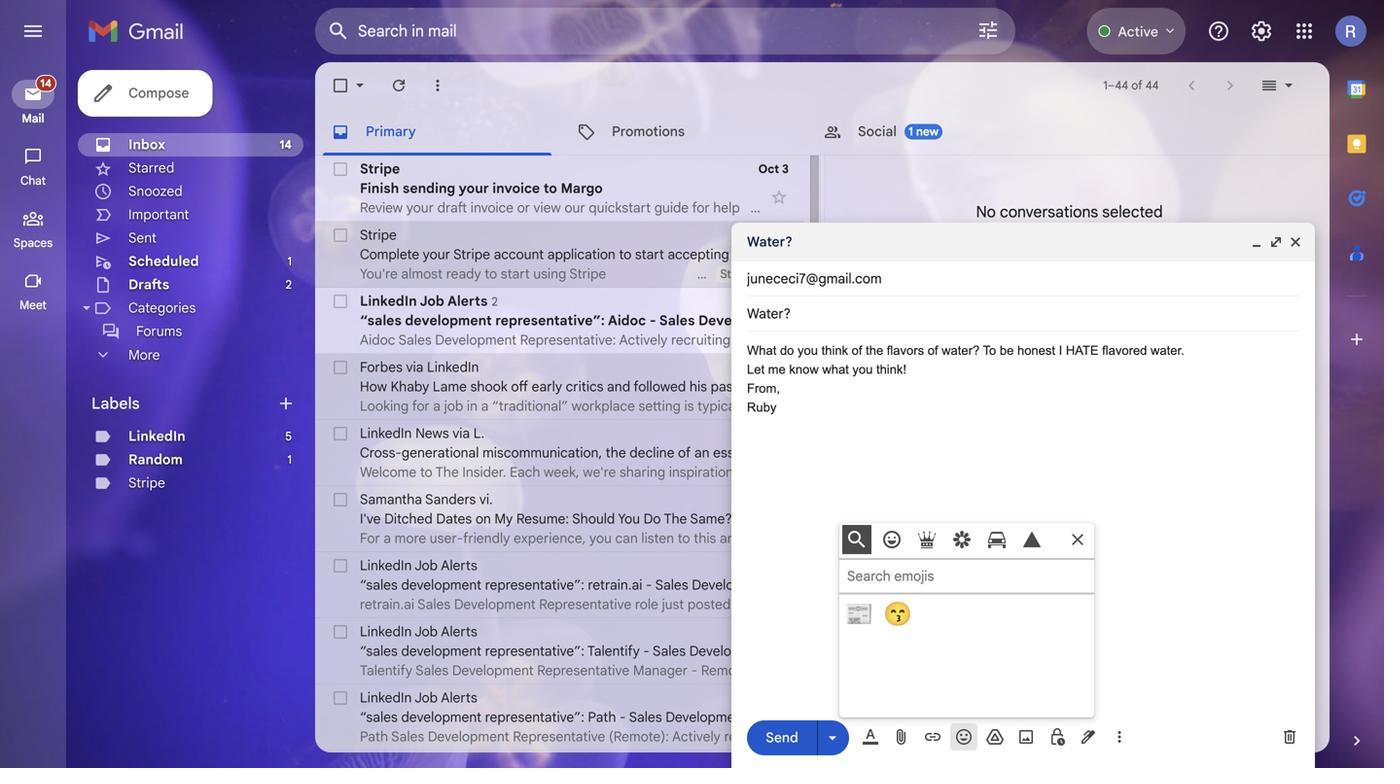 Task type: describe. For each thing, give the bounding box(es) containing it.
what
[[747, 343, 777, 358]]

38
[[1087, 656, 1100, 671]]

for inside linkedin news via l. cross-generational miscommunication, the decline of an essential career and taylor swift's economy boost welcome to the insider. each week, we're sharing inspiration for your next… ͏ ͏ ͏ ͏ ͏ ͏ ͏ ͏ ͏ ͏ ͏ ͏ ͏ ͏ ͏ ͏ ͏ ͏ ͏ ͏ ͏ ͏ ͏ ͏ ͏ ͏ ͏ ͏ ͏ ͏ ͏ ͏ ͏ ͏ ͏ ͏ ͏ ͏ ͏ ͏ ͏ ͏ ͏ ͏ ͏ ͏ ͏ ͏ ͏ ͏ ͏ ͏ ͏ ͏ ͏ ͏ ͏ ͏ ͏ ͏ ͏
[[737, 464, 754, 481]]

stripe finish sending your invoice to margo review your draft invoice or view our quickstart guide for help ‌ ‌ ‌ ‌ ‌ ‌ ‌ ‌ ‌ ‌ ‌ ‌ ‌ ‌ ‌ ‌ ‌ ‌ ‌ ‌ ‌ ‌ ‌ ‌ ‌ ‌ ‌ ‌ ‌ ‌ ‌ ‌ ‌ ‌ ‌ ‌ ‌ ‌ ‌ ‌ ‌ ‌ ‌ ‌ ‌ ‌ ‌ ‌ ‌ ‌ ‌ ‌ ‌ ‌ ‌ ‌ ‌ ‌ ‌ ‌ ‌ ‌ ‌ ‌ ‌ ‌ ‌ ‌ ‌
[[360, 160, 981, 216]]

search in mail image
[[321, 14, 356, 49]]

0.01 gb of 15 gb used
[[984, 289, 1120, 306]]

- inside linkedin job alerts "sales development representative": retrain.ai - sales development representative and more retrain.ai sales development representative role just posted ͏ ͏ ͏ ͏ ͏ ͏ ͏ ͏ ͏ ͏ ͏ ͏ ͏ ͏ ͏ ͏ ͏ ͏ ͏ ͏ ͏ ͏ ͏ ͏ ͏ ͏ ͏ ͏ ͏ ͏ ͏ ͏ ͏ ͏ ͏ ͏ ͏ ͏ ͏ ͏ ͏ ͏ ͏ ͏ ͏ ͏ ͏ ͏ ͏ ͏
[[646, 577, 652, 594]]

0 vertical spatial start
[[635, 246, 664, 263]]

popular
[[917, 378, 965, 395]]

i've
[[360, 511, 381, 528]]

samantha
[[360, 491, 422, 508]]

actively inside linkedin job alerts "sales development representative": path - sales development representative (remote) and more path sales development representative (remote): actively recruiting ͏ ͏ ͏ ͏ ͏ ͏ ͏ ͏ ͏ ͏ ͏ ͏ ͏ ͏ ͏ ͏ ͏ ͏ ͏ ͏ ͏ ͏ ͏ ͏ ͏ ͏ ͏ ͏ ͏ ͏ ͏ ͏ ͏ ͏ ͏ ͏ ͏ ͏ ͏ ͏ ͏ ͏ ͏ ͏ ͏ ͏
[[672, 729, 721, 746]]

last
[[971, 656, 994, 671]]

0.01
[[984, 289, 1010, 306]]

for inside forbes via linkedin how khaby lame shook off early critics and followed his passion to become tiktok's most popular influencer looking for a job in a "traditional" workplace setting is typically what most… ͏ ͏ ͏ ͏ ͏ ͏ ͏ ͏ ͏ ͏ ͏ ͏ ͏ ͏ ͏ ͏ ͏ ͏ ͏ ͏ ͏ ͏ ͏ ͏ ͏ ͏ ͏ ͏ ͏ ͏ ͏ ͏ ͏ ͏ ͏ ͏ ͏ ͏ ͏ ͏ ͏ ͏ ͏ ͏ ͏ ͏ ͏ ͏ ͏ ͏ ͏ ͏ ͏ ͏ ͏ ͏ ͏ ͏ ͏ ͏ ͏
[[412, 398, 430, 415]]

(remote)
[[847, 709, 903, 726]]

review
[[360, 199, 403, 216]]

send
[[766, 729, 798, 746]]

oct 3 for ͏
[[758, 294, 789, 309]]

1 horizontal spatial a
[[433, 398, 441, 415]]

and inside linkedin job alerts "sales development representative": retrain.ai - sales development representative and more retrain.ai sales development representative role just posted ͏ ͏ ͏ ͏ ͏ ͏ ͏ ͏ ͏ ͏ ͏ ͏ ͏ ͏ ͏ ͏ ͏ ͏ ͏ ͏ ͏ ͏ ͏ ͏ ͏ ͏ ͏ ͏ ͏ ͏ ͏ ͏ ͏ ͏ ͏ ͏ ͏ ͏ ͏ ͏ ͏ ͏ ͏ ͏ ͏ ͏ ͏ ͏ ͏ ͏
[[873, 577, 896, 594]]

15
[[1052, 289, 1065, 306]]

- left 'usa:'
[[752, 662, 758, 679]]

most…
[[786, 398, 827, 415]]

application
[[547, 246, 616, 263]]

toggle split pane mode image
[[1260, 76, 1279, 95]]

more inside linkedin job alerts "sales development representative": talentify - sales development representative manager - remote - usa and more talentify sales development representative manager - remote - usa: actively recruiting ͏ ͏ ͏ ͏ ͏ ͏ ͏ ͏ ͏ ͏ ͏ ͏ ͏ ͏ ͏ ͏ ͏ ͏ ͏ ͏ ͏ ͏ ͏ ͏ ͏ ͏ ͏ ͏ ͏ ͏ ͏ ͏ ͏ ͏ ͏ ͏ ͏
[[1055, 643, 1087, 660]]

social
[[858, 123, 897, 140]]

categories link
[[128, 300, 196, 317]]

gmail image
[[88, 12, 194, 51]]

representative": for path
[[485, 709, 584, 726]]

1 inside "social, one new message," tab
[[908, 125, 913, 139]]

our
[[564, 199, 585, 216]]

😙 image
[[884, 601, 911, 628]]

(remote):
[[609, 729, 669, 746]]

just
[[662, 596, 684, 613]]

Search in mail search field
[[315, 8, 1016, 54]]

- left last
[[928, 643, 935, 660]]

more inside linkedin job alerts "sales development representative": path - sales development representative (remote) and more path sales development representative (remote): actively recruiting ͏ ͏ ͏ ͏ ͏ ͏ ͏ ͏ ͏ ͏ ͏ ͏ ͏ ͏ ͏ ͏ ͏ ͏ ͏ ͏ ͏ ͏ ͏ ͏ ͏ ͏ ͏ ͏ ͏ ͏ ͏ ͏ ͏ ͏ ͏ ͏ ͏ ͏ ͏ ͏ ͏ ͏ ͏ ͏ ͏ ͏
[[934, 709, 965, 726]]

junececi7@gmail.com
[[747, 270, 882, 287]]

2 3 from the top
[[783, 228, 789, 243]]

stripe up ready
[[453, 246, 490, 263]]

close image
[[1288, 234, 1303, 250]]

insider.
[[462, 464, 506, 481]]

insert link ‪(⌘k)‬ image
[[923, 728, 943, 747]]

1 vertical spatial invoice
[[471, 199, 514, 216]]

no
[[976, 202, 996, 222]]

and inside linkedin news via l. cross-generational miscommunication, the decline of an essential career and taylor swift's economy boost welcome to the insider. each week, we're sharing inspiration for your next… ͏ ͏ ͏ ͏ ͏ ͏ ͏ ͏ ͏ ͏ ͏ ͏ ͏ ͏ ͏ ͏ ͏ ͏ ͏ ͏ ͏ ͏ ͏ ͏ ͏ ͏ ͏ ͏ ͏ ͏ ͏ ͏ ͏ ͏ ͏ ͏ ͏ ͏ ͏ ͏ ͏ ͏ ͏ ͏ ͏ ͏ ͏ ͏ ͏ ͏ ͏ ͏ ͏ ͏ ͏ ͏ ͏ ͏ ͏ ͏ ͏
[[815, 445, 838, 462]]

starred
[[128, 160, 174, 177]]

navigation containing mail
[[0, 62, 68, 768]]

me
[[768, 362, 786, 377]]

sending
[[403, 180, 455, 197]]

alerts for linkedin job alerts "sales development representative": path - sales development representative (remote) and more path sales development representative (remote): actively recruiting ͏ ͏ ͏ ͏ ͏ ͏ ͏ ͏ ͏ ͏ ͏ ͏ ͏ ͏ ͏ ͏ ͏ ͏ ͏ ͏ ͏ ͏ ͏ ͏ ͏ ͏ ͏ ͏ ͏ ͏ ͏ ͏ ͏ ͏ ͏ ͏ ͏ ͏ ͏ ͏ ͏ ͏ ͏ ͏ ͏ ͏
[[441, 690, 477, 707]]

article.
[[720, 530, 762, 547]]

primary
[[366, 123, 416, 140]]

had…
[[773, 530, 806, 547]]

random link
[[128, 451, 183, 468]]

support image
[[1207, 19, 1230, 43]]

draft
[[437, 199, 467, 216]]

forbes via linkedin how khaby lame shook off early critics and followed his passion to become tiktok's most popular influencer looking for a job in a "traditional" workplace setting is typically what most… ͏ ͏ ͏ ͏ ͏ ͏ ͏ ͏ ͏ ͏ ͏ ͏ ͏ ͏ ͏ ͏ ͏ ͏ ͏ ͏ ͏ ͏ ͏ ͏ ͏ ͏ ͏ ͏ ͏ ͏ ͏ ͏ ͏ ͏ ͏ ͏ ͏ ͏ ͏ ͏ ͏ ͏ ͏ ͏ ͏ ͏ ͏ ͏ ͏ ͏ ͏ ͏ ͏ ͏ ͏ ͏ ͏ ͏ ͏ ͏ ͏
[[360, 359, 1039, 415]]

the inside samantha sanders vi. i've ditched dates on my resume: should you do the same? for a more user-friendly experience, you can listen to this article. i had… ͏ ͏ ͏ ͏ ͏ ͏ ͏ ͏ ͏ ͏ ͏ ͏ ͏ ͏ ͏ ͏ ͏ ͏ ͏ ͏ ͏ ͏ ͏ ͏ ͏ ͏ ͏ ͏ ͏ ͏ ͏ ͏ ͏ ͏ ͏ ͏ ͏ ͏ ͏ ͏ ͏ ͏
[[664, 511, 687, 528]]

workplace
[[572, 398, 635, 415]]

ruby
[[747, 400, 777, 415]]

labels heading
[[91, 394, 276, 413]]

1 horizontal spatial aidoc
[[608, 312, 646, 329]]

flavored
[[1102, 343, 1147, 358]]

my
[[495, 511, 513, 528]]

sent link
[[128, 230, 157, 247]]

promotions
[[612, 123, 685, 140]]

snoozed link
[[128, 183, 183, 200]]

categories forums
[[128, 300, 196, 340]]

chat
[[20, 174, 46, 188]]

9 row from the top
[[315, 685, 965, 751]]

primary tab
[[315, 109, 559, 156]]

experience,
[[514, 530, 586, 547]]

most
[[883, 378, 914, 395]]

linkedin link
[[128, 428, 186, 445]]

0 vertical spatial remote
[[938, 643, 985, 660]]

development for linkedin job alerts "sales development representative": talentify - sales development representative manager - remote - usa and more talentify sales development representative manager - remote - usa: actively recruiting ͏ ͏ ͏ ͏ ͏ ͏ ͏ ͏ ͏ ͏ ͏ ͏ ͏ ͏ ͏ ͏ ͏ ͏ ͏ ͏ ͏ ͏ ͏ ͏ ͏ ͏ ͏ ͏ ͏ ͏ ͏ ͏ ͏ ͏ ͏ ͏ ͏
[[401, 643, 482, 660]]

can
[[615, 530, 638, 547]]

more image
[[428, 76, 447, 95]]

passion
[[711, 378, 758, 395]]

week,
[[544, 464, 579, 481]]

vi.
[[479, 491, 493, 508]]

setting
[[639, 398, 681, 415]]

meet heading
[[0, 298, 66, 313]]

Search in mail text field
[[358, 21, 922, 41]]

via inside forbes via linkedin how khaby lame shook off early critics and followed his passion to become tiktok's most popular influencer looking for a job in a "traditional" workplace setting is typically what most… ͏ ͏ ͏ ͏ ͏ ͏ ͏ ͏ ͏ ͏ ͏ ͏ ͏ ͏ ͏ ͏ ͏ ͏ ͏ ͏ ͏ ͏ ͏ ͏ ͏ ͏ ͏ ͏ ͏ ͏ ͏ ͏ ͏ ͏ ͏ ͏ ͏ ͏ ͏ ͏ ͏ ͏ ͏ ͏ ͏ ͏ ͏ ͏ ͏ ͏ ͏ ͏ ͏ ͏ ͏ ͏ ͏ ͏ ͏ ͏ ͏
[[406, 359, 424, 376]]

2 gb from the left
[[1068, 289, 1087, 306]]

you think
[[798, 343, 848, 358]]

your down sending
[[406, 199, 434, 216]]

- up linkedin job alerts "sales development representative": path - sales development representative (remote) and more path sales development representative (remote): actively recruiting ͏ ͏ ͏ ͏ ͏ ͏ ͏ ͏ ͏ ͏ ͏ ͏ ͏ ͏ ͏ ͏ ͏ ͏ ͏ ͏ ͏ ͏ ͏ ͏ ͏ ͏ ͏ ͏ ͏ ͏ ͏ ͏ ͏ ͏ ͏ ͏ ͏ ͏ ͏ ͏ ͏ ͏ ͏ ͏ ͏ ͏ in the bottom of the page
[[691, 662, 698, 679]]

usa:
[[761, 662, 791, 679]]

news
[[415, 425, 449, 442]]

1 44 of 44
[[1103, 78, 1159, 93]]

0 horizontal spatial manager
[[633, 662, 688, 679]]

- left 'usa'
[[989, 643, 995, 660]]

Message Body text field
[[747, 341, 1300, 700]]

stripe inside stripe finish sending your invoice to margo review your draft invoice or view our quickstart guide for help ‌ ‌ ‌ ‌ ‌ ‌ ‌ ‌ ‌ ‌ ‌ ‌ ‌ ‌ ‌ ‌ ‌ ‌ ‌ ‌ ‌ ‌ ‌ ‌ ‌ ‌ ‌ ‌ ‌ ‌ ‌ ‌ ‌ ‌ ‌ ‌ ‌ ‌ ‌ ‌ ‌ ‌ ‌ ‌ ‌ ‌ ‌ ‌ ‌ ‌ ‌ ‌ ‌ ‌ ‌ ‌ ‌ ‌ ‌ ‌ ‌ ‌ ‌ ‌ ‌ ‌ ‌ ‌ ‌
[[360, 160, 400, 178]]

0 horizontal spatial 2
[[286, 278, 292, 292]]

stripe down the application
[[569, 266, 606, 283]]

what do you think of the flavors of water? to be honest i hate flavored water. let me know what you think! from, ruby
[[747, 343, 1188, 415]]

become
[[778, 378, 828, 395]]

dates
[[436, 511, 472, 528]]

refresh image
[[389, 76, 409, 95]]

you
[[618, 511, 640, 528]]

resume:
[[516, 511, 569, 528]]

3 for ‌
[[782, 162, 789, 177]]

none checkbox inside no conversations selected main content
[[331, 76, 350, 95]]

1 new
[[908, 125, 939, 139]]

pop out image
[[1268, 234, 1284, 250]]

row containing linkedin news via l.
[[315, 420, 1038, 486]]

inbox link
[[128, 136, 165, 153]]

new
[[916, 125, 939, 139]]

ready
[[446, 266, 481, 283]]

drafts
[[128, 276, 169, 293]]

alerts for linkedin job alerts 2 "sales development representative": aidoc - sales development representative and more aidoc sales development representative: actively recruiting ͏ ͏ ͏ ͏ ͏ ͏ ͏ ͏ ͏ ͏ ͏ ͏ ͏ ͏ ͏ ͏ ͏ ͏ ͏ ͏ ͏ ͏ ͏ ͏ ͏ ͏ ͏ ͏ ͏ ͏ ͏ ͏ ͏ ͏ ͏ ͏ ͏ ͏ ͏ ͏ ͏ ͏ ͏ ͏ ͏ ͏ ͏ ͏ ͏ ͏ ͏ ͏ ͏ ͏ ͏ ͏ ͏ ͏ ͏ ͏ ͏ ͏ ͏ ͏ ͏ ͏ ͏ ͏ ͏ ͏ ͏
[[447, 293, 488, 310]]

in
[[467, 398, 478, 415]]

0 horizontal spatial path
[[360, 729, 388, 746]]

activity:
[[1043, 656, 1084, 671]]

be
[[1000, 343, 1014, 358]]

career
[[771, 445, 812, 462]]

insert signature image
[[1079, 728, 1098, 747]]

last account activity: 38 minutes ago
[[971, 656, 1168, 671]]

- down role
[[643, 643, 650, 660]]

friendly
[[463, 530, 510, 547]]

recruiting inside linkedin job alerts "sales development representative": path - sales development representative (remote) and more path sales development representative (remote): actively recruiting ͏ ͏ ͏ ͏ ͏ ͏ ͏ ͏ ͏ ͏ ͏ ͏ ͏ ͏ ͏ ͏ ͏ ͏ ͏ ͏ ͏ ͏ ͏ ͏ ͏ ͏ ͏ ͏ ͏ ͏ ͏ ͏ ͏ ͏ ͏ ͏ ͏ ͏ ͏ ͏ ͏ ͏ ͏ ͏ ͏ ͏
[[724, 729, 784, 746]]

your up draft at top
[[459, 180, 489, 197]]

to inside samantha sanders vi. i've ditched dates on my resume: should you do the same? for a more user-friendly experience, you can listen to this article. i had… ͏ ͏ ͏ ͏ ͏ ͏ ͏ ͏ ͏ ͏ ͏ ͏ ͏ ͏ ͏ ͏ ͏ ͏ ͏ ͏ ͏ ͏ ͏ ͏ ͏ ͏ ͏ ͏ ͏ ͏ ͏ ͏ ͏ ͏ ͏ ͏ ͏ ͏ ͏ ͏ ͏ ͏
[[678, 530, 690, 547]]

water?
[[747, 233, 793, 250]]

of inside linkedin news via l. cross-generational miscommunication, the decline of an essential career and taylor swift's economy boost welcome to the insider. each week, we're sharing inspiration for your next… ͏ ͏ ͏ ͏ ͏ ͏ ͏ ͏ ͏ ͏ ͏ ͏ ͏ ͏ ͏ ͏ ͏ ͏ ͏ ͏ ͏ ͏ ͏ ͏ ͏ ͏ ͏ ͏ ͏ ͏ ͏ ͏ ͏ ͏ ͏ ͏ ͏ ͏ ͏ ͏ ͏ ͏ ͏ ͏ ͏ ͏ ͏ ͏ ͏ ͏ ͏ ͏ ͏ ͏ ͏ ͏ ͏ ͏ ͏ ͏ ͏
[[678, 445, 691, 462]]

more
[[128, 347, 160, 364]]

2 horizontal spatial a
[[481, 398, 489, 415]]

linkedin job alerts "sales development representative": retrain.ai - sales development representative and more retrain.ai sales development representative role just posted ͏ ͏ ͏ ͏ ͏ ͏ ͏ ͏ ͏ ͏ ͏ ͏ ͏ ͏ ͏ ͏ ͏ ͏ ͏ ͏ ͏ ͏ ͏ ͏ ͏ ͏ ͏ ͏ ͏ ͏ ͏ ͏ ͏ ͏ ͏ ͏ ͏ ͏ ͏ ͏ ͏ ͏ ͏ ͏ ͏ ͏ ͏ ͏ ͏ ͏
[[360, 557, 931, 613]]

important link
[[128, 206, 189, 223]]

how
[[360, 378, 387, 395]]

1 44 from the left
[[1115, 78, 1129, 93]]

linkedin for linkedin job alerts "sales development representative": talentify - sales development representative manager - remote - usa and more talentify sales development representative manager - remote - usa: actively recruiting ͏ ͏ ͏ ͏ ͏ ͏ ͏ ͏ ͏ ͏ ͏ ͏ ͏ ͏ ͏ ͏ ͏ ͏ ͏ ͏ ͏ ͏ ͏ ͏ ͏ ͏ ͏ ͏ ͏ ͏ ͏ ͏ ͏ ͏ ͏ ͏ ͏
[[360, 624, 412, 641]]

3 for ͏
[[782, 294, 789, 309]]

critics
[[566, 378, 604, 395]]

development for linkedin job alerts "sales development representative": retrain.ai - sales development representative and more retrain.ai sales development representative role just posted ͏ ͏ ͏ ͏ ͏ ͏ ͏ ͏ ͏ ͏ ͏ ͏ ͏ ͏ ͏ ͏ ͏ ͏ ͏ ͏ ͏ ͏ ͏ ͏ ͏ ͏ ͏ ͏ ͏ ͏ ͏ ͏ ͏ ͏ ͏ ͏ ͏ ͏ ͏ ͏ ͏ ͏ ͏ ͏ ͏ ͏ ͏ ͏ ͏ ͏
[[401, 577, 482, 594]]

you inside what do you think of the flavors of water? to be honest i hate flavored water. let me know what you think! from, ruby
[[852, 362, 873, 377]]

1 vertical spatial start
[[501, 266, 530, 283]]

1 vertical spatial remote
[[701, 662, 748, 679]]

program policies
[[1070, 695, 1158, 710]]



Task type: locate. For each thing, give the bounding box(es) containing it.
2 row from the top
[[315, 222, 878, 288]]

manager up linkedin job alerts "sales development representative": path - sales development representative (remote) and more path sales development representative (remote): actively recruiting ͏ ͏ ͏ ͏ ͏ ͏ ͏ ͏ ͏ ͏ ͏ ͏ ͏ ͏ ͏ ͏ ͏ ͏ ͏ ͏ ͏ ͏ ͏ ͏ ͏ ͏ ͏ ͏ ͏ ͏ ͏ ͏ ͏ ͏ ͏ ͏ ͏ ͏ ͏ ͏ ͏ ͏ ͏ ͏ ͏ ͏ in the bottom of the page
[[633, 662, 688, 679]]

representative": inside linkedin job alerts "sales development representative": retrain.ai - sales development representative and more retrain.ai sales development representative role just posted ͏ ͏ ͏ ͏ ͏ ͏ ͏ ͏ ͏ ͏ ͏ ͏ ͏ ͏ ͏ ͏ ͏ ͏ ͏ ͏ ͏ ͏ ͏ ͏ ͏ ͏ ͏ ͏ ͏ ͏ ͏ ͏ ͏ ͏ ͏ ͏ ͏ ͏ ͏ ͏ ͏ ͏ ͏ ͏ ͏ ͏ ͏ ͏ ͏ ͏
[[485, 577, 584, 594]]

1 vertical spatial you
[[589, 530, 612, 547]]

1 vertical spatial the
[[664, 511, 687, 528]]

0 horizontal spatial gb
[[1013, 289, 1032, 306]]

2 "sales from the top
[[360, 577, 398, 594]]

1 horizontal spatial actively
[[672, 729, 721, 746]]

account inside complete your stripe account application to start accepting payments you're almost ready to start using stripe ‌ ‌ ‌ ‌ ‌ ‌ ‌ ‌ ‌ ‌ ‌ ‌ ‌ ‌ ‌ ‌ ‌ ‌ ‌ ‌ ‌ ‌ ‌ ‌ ‌ ‌ ‌ ‌ ‌ ‌ ‌ ‌ ‌ ‌ ‌ ‌ ‌ ‌ ‌ ‌ ‌ ‌ ‌ ‌ ‌ ‌ ‌ ‌ ‌ ‌ ‌ ‌ ‌ ‌ ‌ ‌ ‌ ‌ ‌ ‌ ‌ ‌ ‌ ‌ ‌ ‌ ‌ ‌ ‌ ‌ ‌ ‌ ‌ ‌ ‌ ‌ ‌ ‌
[[494, 246, 544, 263]]

͏
[[731, 332, 734, 349], [734, 332, 738, 349], [738, 332, 741, 349], [741, 332, 745, 349], [745, 332, 748, 349], [748, 332, 752, 349], [752, 332, 755, 349], [755, 332, 759, 349], [759, 332, 762, 349], [762, 332, 766, 349], [766, 332, 769, 349], [769, 332, 773, 349], [773, 332, 776, 349], [776, 332, 779, 349], [779, 332, 783, 349], [783, 332, 786, 349], [786, 332, 790, 349], [790, 332, 793, 349], [793, 332, 797, 349], [797, 332, 800, 349], [800, 332, 804, 349], [804, 332, 807, 349], [807, 332, 811, 349], [811, 332, 814, 349], [814, 332, 818, 349], [818, 332, 821, 349], [821, 332, 825, 349], [825, 332, 828, 349], [828, 332, 832, 349], [832, 332, 835, 349], [835, 332, 839, 349], [839, 332, 842, 349], [842, 332, 846, 349], [846, 332, 849, 349], [849, 332, 853, 349], [853, 332, 856, 349], [856, 332, 860, 349], [860, 332, 863, 349], [863, 332, 867, 349], [867, 332, 870, 349], [870, 332, 874, 349], [874, 332, 877, 349], [877, 332, 881, 349], [881, 332, 884, 349], [884, 332, 888, 349], [888, 332, 891, 349], [891, 332, 895, 349], [895, 332, 898, 349], [898, 332, 902, 349], [901, 332, 905, 349], [905, 332, 908, 349], [908, 332, 912, 349], [912, 332, 915, 349], [915, 332, 919, 349], [919, 332, 922, 349], [922, 332, 926, 349], [926, 332, 929, 349], [929, 332, 933, 349], [933, 332, 936, 349], [936, 332, 940, 349], [940, 332, 943, 349], [943, 332, 947, 349], [947, 332, 950, 349], [950, 332, 954, 349], [954, 332, 957, 349], [957, 332, 961, 349], [961, 332, 964, 349], [964, 332, 968, 349], [968, 332, 971, 349], [971, 332, 975, 349], [975, 332, 978, 349], [827, 398, 830, 415], [830, 398, 834, 415], [834, 398, 837, 415], [837, 398, 841, 415], [841, 398, 844, 415], [844, 398, 848, 415], [848, 398, 851, 415], [851, 398, 855, 415], [855, 398, 858, 415], [858, 398, 862, 415], [862, 398, 865, 415], [865, 398, 869, 415], [869, 398, 872, 415], [872, 398, 876, 415], [876, 398, 879, 415], [879, 398, 883, 415], [883, 398, 886, 415], [886, 398, 890, 415], [890, 398, 893, 415], [893, 398, 897, 415], [897, 398, 900, 415], [900, 398, 904, 415], [904, 398, 907, 415], [907, 398, 910, 415], [910, 398, 914, 415], [914, 398, 917, 415], [917, 398, 921, 415], [921, 398, 924, 415], [924, 398, 928, 415], [928, 398, 931, 415], [931, 398, 935, 415], [935, 398, 938, 415], [938, 398, 942, 415], [942, 398, 945, 415], [945, 398, 949, 415], [949, 398, 952, 415], [952, 398, 956, 415], [956, 398, 959, 415], [959, 398, 963, 415], [963, 398, 966, 415], [966, 398, 970, 415], [970, 398, 973, 415], [973, 398, 977, 415], [977, 398, 980, 415], [980, 398, 984, 415], [984, 398, 987, 415], [987, 398, 991, 415], [991, 398, 994, 415], [994, 398, 998, 415], [998, 398, 1001, 415], [1001, 398, 1005, 415], [1005, 398, 1008, 415], [1008, 398, 1012, 415], [1012, 398, 1015, 415], [1015, 398, 1019, 415], [1019, 398, 1022, 415], [1022, 398, 1026, 415], [1026, 398, 1029, 415], [1029, 398, 1033, 415], [1033, 398, 1036, 415], [1036, 398, 1039, 415], [826, 464, 829, 481], [829, 464, 833, 481], [833, 464, 836, 481], [836, 464, 840, 481], [840, 464, 843, 481], [843, 464, 847, 481], [847, 464, 850, 481], [850, 464, 854, 481], [854, 464, 857, 481], [857, 464, 861, 481], [861, 464, 864, 481], [864, 464, 868, 481], [868, 464, 871, 481], [871, 464, 875, 481], [875, 464, 878, 481], [878, 464, 882, 481], [882, 464, 885, 481], [885, 464, 888, 481], [888, 464, 892, 481], [892, 464, 895, 481], [895, 464, 899, 481], [899, 464, 902, 481], [902, 464, 906, 481], [906, 464, 909, 481], [909, 464, 913, 481], [913, 464, 916, 481], [916, 464, 920, 481], [920, 464, 923, 481], [923, 464, 927, 481], [927, 464, 930, 481], [930, 464, 934, 481], [934, 464, 937, 481], [937, 464, 941, 481], [941, 464, 944, 481], [944, 464, 948, 481], [948, 464, 951, 481], [951, 464, 955, 481], [955, 464, 958, 481], [958, 464, 962, 481], [962, 464, 965, 481], [965, 464, 969, 481], [969, 464, 972, 481], [972, 464, 976, 481], [976, 464, 979, 481], [979, 464, 983, 481], [983, 464, 986, 481], [986, 464, 990, 481], [990, 464, 993, 481], [993, 464, 997, 481], [997, 464, 1000, 481], [1000, 464, 1004, 481], [1004, 464, 1007, 481], [1007, 464, 1011, 481], [1010, 464, 1014, 481], [1014, 464, 1017, 481], [1017, 464, 1021, 481], [1021, 464, 1024, 481], [1024, 464, 1028, 481], [1028, 464, 1031, 481], [1031, 464, 1035, 481], [1035, 464, 1038, 481], [806, 530, 810, 547], [810, 530, 813, 547], [813, 530, 817, 547], [817, 530, 820, 547], [820, 530, 824, 547], [824, 530, 827, 547], [827, 530, 831, 547], [831, 530, 834, 547], [834, 530, 838, 547], [838, 530, 841, 547], [841, 530, 845, 547], [845, 530, 848, 547], [848, 530, 852, 547], [852, 530, 855, 547], [855, 530, 858, 547], [858, 530, 862, 547], [862, 530, 865, 547], [865, 530, 869, 547], [869, 530, 872, 547], [872, 530, 876, 547], [876, 530, 879, 547], [879, 530, 883, 547], [883, 530, 886, 547], [886, 530, 890, 547], [890, 530, 893, 547], [893, 530, 897, 547], [897, 530, 900, 547], [900, 530, 904, 547], [904, 530, 907, 547], [907, 530, 911, 547], [911, 530, 914, 547], [914, 530, 918, 547], [918, 530, 921, 547], [921, 530, 925, 547], [925, 530, 928, 547], [928, 530, 932, 547], [932, 530, 935, 547], [935, 530, 939, 547], [939, 530, 942, 547], [942, 530, 946, 547], [946, 530, 949, 547], [949, 530, 953, 547], [731, 596, 734, 613], [734, 596, 738, 613], [738, 596, 741, 613], [741, 596, 745, 613], [745, 596, 748, 613], [748, 596, 752, 613], [752, 596, 755, 613], [755, 596, 759, 613], [759, 596, 762, 613], [762, 596, 766, 613], [766, 596, 769, 613], [769, 596, 773, 613], [773, 596, 776, 613], [776, 596, 780, 613], [780, 596, 783, 613], [783, 596, 787, 613], [787, 596, 790, 613], [790, 596, 794, 613], [794, 596, 797, 613], [797, 596, 801, 613], [800, 596, 804, 613], [804, 596, 807, 613], [807, 596, 811, 613], [811, 596, 814, 613], [814, 596, 818, 613], [818, 596, 821, 613], [821, 596, 825, 613], [825, 596, 828, 613], [828, 596, 832, 613], [832, 596, 835, 613], [835, 596, 839, 613], [839, 596, 842, 613], [842, 596, 846, 613], [846, 596, 849, 613], [849, 596, 853, 613], [853, 596, 856, 613], [856, 596, 860, 613], [860, 596, 863, 613], [863, 596, 867, 613], [867, 596, 870, 613], [870, 596, 874, 613], [874, 596, 877, 613], [877, 596, 881, 613], [881, 596, 884, 613], [884, 596, 888, 613], [888, 596, 891, 613], [891, 596, 895, 613], [895, 596, 898, 613], [898, 596, 902, 613], [902, 596, 905, 613], [906, 662, 909, 679], [909, 662, 912, 679], [912, 662, 916, 679], [916, 662, 919, 679], [919, 662, 923, 679], [923, 662, 926, 679], [926, 662, 930, 679], [930, 662, 933, 679], [933, 662, 937, 679], [937, 662, 940, 679], [940, 662, 944, 679], [944, 662, 947, 679], [947, 662, 951, 679], [951, 662, 954, 679], [954, 662, 958, 679], [958, 662, 961, 679], [961, 662, 965, 679], [965, 662, 968, 679], [968, 662, 972, 679], [972, 662, 975, 679], [975, 662, 979, 679], [979, 662, 982, 679], [982, 662, 986, 679], [986, 662, 989, 679], [989, 662, 993, 679], [993, 662, 996, 679], [996, 662, 1000, 679], [1000, 662, 1003, 679], [1003, 662, 1007, 679], [1007, 662, 1010, 679], [1010, 662, 1014, 679], [1014, 662, 1017, 679], [1017, 662, 1021, 679], [1021, 662, 1024, 679], [1024, 662, 1028, 679], [1028, 662, 1031, 679], [1031, 662, 1035, 679], [784, 729, 787, 746], [787, 729, 791, 746], [791, 729, 794, 746], [794, 729, 798, 746], [798, 729, 801, 746], [801, 729, 805, 746], [805, 729, 808, 746], [808, 729, 812, 746], [812, 729, 815, 746], [815, 729, 819, 746], [819, 729, 822, 746], [822, 729, 826, 746], [826, 729, 829, 746], [829, 729, 833, 746], [832, 729, 836, 746], [836, 729, 839, 746], [839, 729, 843, 746], [843, 729, 846, 746], [846, 729, 850, 746], [850, 729, 853, 746], [853, 729, 857, 746], [857, 729, 860, 746], [860, 729, 864, 746], [864, 729, 867, 746], [867, 729, 871, 746], [871, 729, 874, 746], [874, 729, 878, 746], [878, 729, 881, 746], [881, 729, 885, 746], [885, 729, 888, 746], [888, 729, 892, 746], [892, 729, 895, 746], [895, 729, 899, 746], [899, 729, 902, 746], [902, 729, 906, 746], [906, 729, 909, 746], [909, 729, 913, 746], [913, 729, 916, 746], [916, 729, 920, 746], [920, 729, 923, 746], [923, 729, 927, 746], [927, 729, 930, 746], [930, 729, 934, 746], [934, 729, 937, 746], [937, 729, 941, 746], [941, 729, 944, 746]]

oct for ͏
[[758, 294, 779, 309]]

oct up the payments
[[760, 228, 780, 243]]

gb
[[1013, 289, 1032, 306], [1068, 289, 1087, 306]]

2 left you're
[[286, 278, 292, 292]]

oct down the payments
[[758, 294, 779, 309]]

4 row from the top
[[315, 354, 1039, 420]]

3 row from the top
[[315, 288, 978, 354]]

oct for what
[[760, 360, 780, 375]]

linkedin inside linkedin job alerts 2 "sales development representative": aidoc - sales development representative and more aidoc sales development representative: actively recruiting ͏ ͏ ͏ ͏ ͏ ͏ ͏ ͏ ͏ ͏ ͏ ͏ ͏ ͏ ͏ ͏ ͏ ͏ ͏ ͏ ͏ ͏ ͏ ͏ ͏ ͏ ͏ ͏ ͏ ͏ ͏ ͏ ͏ ͏ ͏ ͏ ͏ ͏ ͏ ͏ ͏ ͏ ͏ ͏ ͏ ͏ ͏ ͏ ͏ ͏ ͏ ͏ ͏ ͏ ͏ ͏ ͏ ͏ ͏ ͏ ͏ ͏ ͏ ͏ ͏ ͏ ͏ ͏ ͏ ͏ ͏
[[360, 293, 417, 310]]

0 vertical spatial you
[[852, 362, 873, 377]]

follow link to manage storage image
[[1128, 288, 1148, 307]]

generational
[[402, 445, 479, 462]]

more up water?
[[923, 312, 957, 329]]

representative up send
[[751, 709, 843, 726]]

insert emoji ‪(⌘⇧2)‬ image
[[954, 728, 974, 747]]

0 vertical spatial invoice
[[492, 180, 540, 197]]

for down essential
[[737, 464, 754, 481]]

0 horizontal spatial talentify
[[360, 662, 412, 679]]

linkedin inside linkedin job alerts "sales development representative": retrain.ai - sales development representative and more retrain.ai sales development representative role just posted ͏ ͏ ͏ ͏ ͏ ͏ ͏ ͏ ͏ ͏ ͏ ͏ ͏ ͏ ͏ ͏ ͏ ͏ ͏ ͏ ͏ ͏ ͏ ͏ ͏ ͏ ͏ ͏ ͏ ͏ ͏ ͏ ͏ ͏ ͏ ͏ ͏ ͏ ͏ ͏ ͏ ͏ ͏ ͏ ͏ ͏ ͏ ͏ ͏ ͏
[[360, 557, 412, 574]]

and up next…
[[815, 445, 838, 462]]

role
[[635, 596, 658, 613]]

used
[[1090, 289, 1120, 306]]

3 up water?
[[782, 162, 789, 177]]

for left help on the top right of the page
[[692, 199, 710, 216]]

alerts for linkedin job alerts "sales development representative": talentify - sales development representative manager - remote - usa and more talentify sales development representative manager - remote - usa: actively recruiting ͏ ͏ ͏ ͏ ͏ ͏ ͏ ͏ ͏ ͏ ͏ ͏ ͏ ͏ ͏ ͏ ͏ ͏ ͏ ͏ ͏ ͏ ͏ ͏ ͏ ͏ ͏ ͏ ͏ ͏ ͏ ͏ ͏ ͏ ͏ ͏ ͏
[[441, 624, 477, 641]]

row containing forbes via linkedin
[[315, 354, 1039, 420]]

2 vertical spatial for
[[737, 464, 754, 481]]

samantha sanders vi. i've ditched dates on my resume: should you do the same? for a more user-friendly experience, you can listen to this article. i had… ͏ ͏ ͏ ͏ ͏ ͏ ͏ ͏ ͏ ͏ ͏ ͏ ͏ ͏ ͏ ͏ ͏ ͏ ͏ ͏ ͏ ͏ ͏ ͏ ͏ ͏ ͏ ͏ ͏ ͏ ͏ ͏ ͏ ͏ ͏ ͏ ͏ ͏ ͏ ͏ ͏ ͏
[[360, 491, 953, 547]]

invoice left or
[[471, 199, 514, 216]]

promotions tab
[[561, 109, 806, 156]]

ago
[[1148, 656, 1168, 671]]

development inside linkedin job alerts "sales development representative": talentify - sales development representative manager - remote - usa and more talentify sales development representative manager - remote - usa: actively recruiting ͏ ͏ ͏ ͏ ͏ ͏ ͏ ͏ ͏ ͏ ͏ ͏ ͏ ͏ ͏ ͏ ͏ ͏ ͏ ͏ ͏ ͏ ͏ ͏ ͏ ͏ ͏ ͏ ͏ ͏ ͏ ͏ ͏ ͏ ͏ ͏ ͏
[[401, 643, 482, 660]]

linkedin inside linkedin job alerts "sales development representative": path - sales development representative (remote) and more path sales development representative (remote): actively recruiting ͏ ͏ ͏ ͏ ͏ ͏ ͏ ͏ ͏ ͏ ͏ ͏ ͏ ͏ ͏ ͏ ͏ ͏ ͏ ͏ ͏ ͏ ͏ ͏ ͏ ͏ ͏ ͏ ͏ ͏ ͏ ͏ ͏ ͏ ͏ ͏ ͏ ͏ ͏ ͏ ͏ ͏ ͏ ͏ ͏ ͏
[[360, 690, 412, 707]]

retrain.ai up role
[[588, 577, 642, 594]]

stripe
[[360, 160, 400, 178], [360, 227, 397, 244], [453, 246, 490, 263], [569, 266, 606, 283], [720, 267, 752, 282], [128, 475, 165, 492]]

3 for most…
[[783, 360, 789, 375]]

1 "sales from the top
[[360, 312, 402, 329]]

oct 3 for what
[[760, 360, 789, 375]]

None checkbox
[[331, 689, 350, 708]]

0 vertical spatial 2
[[286, 278, 292, 292]]

alerts inside linkedin job alerts "sales development representative": path - sales development representative (remote) and more path sales development representative (remote): actively recruiting ͏ ͏ ͏ ͏ ͏ ͏ ͏ ͏ ͏ ͏ ͏ ͏ ͏ ͏ ͏ ͏ ͏ ͏ ͏ ͏ ͏ ͏ ͏ ͏ ͏ ͏ ͏ ͏ ͏ ͏ ͏ ͏ ͏ ͏ ͏ ͏ ͏ ͏ ͏ ͏ ͏ ͏ ͏ ͏ ͏ ͏
[[441, 690, 477, 707]]

1 horizontal spatial you
[[852, 362, 873, 377]]

1 horizontal spatial manager
[[870, 643, 925, 660]]

to inside stripe finish sending your invoice to margo review your draft invoice or view our quickstart guide for help ‌ ‌ ‌ ‌ ‌ ‌ ‌ ‌ ‌ ‌ ‌ ‌ ‌ ‌ ‌ ‌ ‌ ‌ ‌ ‌ ‌ ‌ ‌ ‌ ‌ ‌ ‌ ‌ ‌ ‌ ‌ ‌ ‌ ‌ ‌ ‌ ‌ ‌ ‌ ‌ ‌ ‌ ‌ ‌ ‌ ‌ ‌ ‌ ‌ ‌ ‌ ‌ ‌ ‌ ‌ ‌ ‌ ‌ ‌ ‌ ‌ ‌ ‌ ‌ ‌ ‌ ‌ ‌ ‌
[[543, 180, 557, 197]]

a right for
[[384, 530, 391, 547]]

via inside linkedin news via l. cross-generational miscommunication, the decline of an essential career and taylor swift's economy boost welcome to the insider. each week, we're sharing inspiration for your next… ͏ ͏ ͏ ͏ ͏ ͏ ͏ ͏ ͏ ͏ ͏ ͏ ͏ ͏ ͏ ͏ ͏ ͏ ͏ ͏ ͏ ͏ ͏ ͏ ͏ ͏ ͏ ͏ ͏ ͏ ͏ ͏ ͏ ͏ ͏ ͏ ͏ ͏ ͏ ͏ ͏ ͏ ͏ ͏ ͏ ͏ ͏ ͏ ͏ ͏ ͏ ͏ ͏ ͏ ͏ ͏ ͏ ͏ ͏ ͏ ͏
[[453, 425, 470, 442]]

0 horizontal spatial the
[[436, 464, 459, 481]]

None checkbox
[[331, 76, 350, 95]]

on
[[476, 511, 491, 528]]

2 inside linkedin job alerts 2 "sales development representative": aidoc - sales development representative and more aidoc sales development representative: actively recruiting ͏ ͏ ͏ ͏ ͏ ͏ ͏ ͏ ͏ ͏ ͏ ͏ ͏ ͏ ͏ ͏ ͏ ͏ ͏ ͏ ͏ ͏ ͏ ͏ ͏ ͏ ͏ ͏ ͏ ͏ ͏ ͏ ͏ ͏ ͏ ͏ ͏ ͏ ͏ ͏ ͏ ͏ ͏ ͏ ͏ ͏ ͏ ͏ ͏ ͏ ͏ ͏ ͏ ͏ ͏ ͏ ͏ ͏ ͏ ͏ ͏ ͏ ͏ ͏ ͏ ͏ ͏ ͏ ͏ ͏ ͏
[[492, 294, 498, 309]]

14
[[40, 77, 52, 90], [279, 138, 292, 152]]

0 horizontal spatial you
[[589, 530, 612, 547]]

selected
[[1102, 202, 1163, 222]]

0 horizontal spatial for
[[412, 398, 430, 415]]

1 horizontal spatial i
[[1059, 343, 1062, 358]]

1 gb from the left
[[1013, 289, 1032, 306]]

swift's
[[882, 445, 922, 462]]

i inside samantha sanders vi. i've ditched dates on my resume: should you do the same? for a more user-friendly experience, you can listen to this article. i had… ͏ ͏ ͏ ͏ ͏ ͏ ͏ ͏ ͏ ͏ ͏ ͏ ͏ ͏ ͏ ͏ ͏ ͏ ͏ ͏ ͏ ͏ ͏ ͏ ͏ ͏ ͏ ͏ ͏ ͏ ͏ ͏ ͏ ͏ ͏ ͏ ͏ ͏ ͏ ͏ ͏ ͏
[[766, 530, 769, 547]]

0 vertical spatial path
[[588, 709, 616, 726]]

1 vertical spatial i
[[766, 530, 769, 547]]

0 vertical spatial i
[[1059, 343, 1062, 358]]

a left the job
[[433, 398, 441, 415]]

actively up the followed
[[619, 332, 668, 349]]

the right do
[[664, 511, 687, 528]]

minimize image
[[1249, 234, 1265, 250]]

sanders
[[425, 491, 476, 508]]

"sales for linkedin job alerts "sales development representative": retrain.ai - sales development representative and more retrain.ai sales development representative role just posted ͏ ͏ ͏ ͏ ͏ ͏ ͏ ͏ ͏ ͏ ͏ ͏ ͏ ͏ ͏ ͏ ͏ ͏ ͏ ͏ ͏ ͏ ͏ ͏ ͏ ͏ ͏ ͏ ͏ ͏ ͏ ͏ ͏ ͏ ͏ ͏ ͏ ͏ ͏ ͏ ͏ ͏ ͏ ͏ ͏ ͏ ͏ ͏ ͏ ͏
[[360, 577, 398, 594]]

what down from,
[[752, 398, 782, 415]]

- up role
[[646, 577, 652, 594]]

social, one new message, tab
[[807, 109, 1052, 156]]

1 row from the top
[[315, 156, 981, 222]]

stripe up complete
[[360, 227, 397, 244]]

snoozed
[[128, 183, 183, 200]]

oct down what
[[760, 360, 780, 375]]

forums
[[136, 323, 182, 340]]

and inside linkedin job alerts "sales development representative": path - sales development representative (remote) and more path sales development representative (remote): actively recruiting ͏ ͏ ͏ ͏ ͏ ͏ ͏ ͏ ͏ ͏ ͏ ͏ ͏ ͏ ͏ ͏ ͏ ͏ ͏ ͏ ͏ ͏ ͏ ͏ ͏ ͏ ͏ ͏ ͏ ͏ ͏ ͏ ͏ ͏ ͏ ͏ ͏ ͏ ͏ ͏ ͏ ͏ ͏ ͏ ͏ ͏
[[907, 709, 930, 726]]

alerts inside linkedin job alerts "sales development representative": talentify - sales development representative manager - remote - usa and more talentify sales development representative manager - remote - usa: actively recruiting ͏ ͏ ͏ ͏ ͏ ͏ ͏ ͏ ͏ ͏ ͏ ͏ ͏ ͏ ͏ ͏ ͏ ͏ ͏ ͏ ͏ ͏ ͏ ͏ ͏ ͏ ͏ ͏ ͏ ͏ ͏ ͏ ͏ ͏ ͏ ͏ ͏
[[441, 624, 477, 641]]

view
[[534, 199, 561, 216]]

"traditional"
[[492, 398, 568, 415]]

2
[[286, 278, 292, 292], [492, 294, 498, 309]]

the inside linkedin news via l. cross-generational miscommunication, the decline of an essential career and taylor swift's economy boost welcome to the insider. each week, we're sharing inspiration for your next… ͏ ͏ ͏ ͏ ͏ ͏ ͏ ͏ ͏ ͏ ͏ ͏ ͏ ͏ ͏ ͏ ͏ ͏ ͏ ͏ ͏ ͏ ͏ ͏ ͏ ͏ ͏ ͏ ͏ ͏ ͏ ͏ ͏ ͏ ͏ ͏ ͏ ͏ ͏ ͏ ͏ ͏ ͏ ͏ ͏ ͏ ͏ ͏ ͏ ͏ ͏ ͏ ͏ ͏ ͏ ͏ ͏ ͏ ͏ ͏ ͏
[[606, 445, 626, 462]]

1 vertical spatial path
[[360, 729, 388, 746]]

1 horizontal spatial retrain.ai
[[588, 577, 642, 594]]

more up insert emoji ‪(⌘⇧2)‬ image
[[934, 709, 965, 726]]

a inside samantha sanders vi. i've ditched dates on my resume: should you do the same? for a more user-friendly experience, you can listen to this article. i had… ͏ ͏ ͏ ͏ ͏ ͏ ͏ ͏ ͏ ͏ ͏ ͏ ͏ ͏ ͏ ͏ ͏ ͏ ͏ ͏ ͏ ͏ ͏ ͏ ͏ ͏ ͏ ͏ ͏ ͏ ͏ ͏ ͏ ͏ ͏ ͏ ͏ ͏ ͏ ͏ ͏ ͏
[[384, 530, 391, 547]]

minutes
[[1103, 656, 1145, 671]]

i left 'hate'
[[1059, 343, 1062, 358]]

this
[[694, 530, 716, 547]]

i
[[1059, 343, 1062, 358], [766, 530, 769, 547]]

linkedin for linkedin job alerts 2 "sales development representative": aidoc - sales development representative and more aidoc sales development representative: actively recruiting ͏ ͏ ͏ ͏ ͏ ͏ ͏ ͏ ͏ ͏ ͏ ͏ ͏ ͏ ͏ ͏ ͏ ͏ ͏ ͏ ͏ ͏ ͏ ͏ ͏ ͏ ͏ ͏ ͏ ͏ ͏ ͏ ͏ ͏ ͏ ͏ ͏ ͏ ͏ ͏ ͏ ͏ ͏ ͏ ͏ ͏ ͏ ͏ ͏ ͏ ͏ ͏ ͏ ͏ ͏ ͏ ͏ ͏ ͏ ͏ ͏ ͏ ͏ ͏ ͏ ͏ ͏ ͏ ͏ ͏ ͏
[[360, 293, 417, 310]]

Search emojis text field
[[839, 560, 1094, 595]]

representative left role
[[539, 596, 632, 613]]

0 vertical spatial talentify
[[587, 643, 640, 660]]

oct up water?
[[758, 162, 779, 177]]

more send options image
[[823, 728, 842, 748]]

job for linkedin job alerts "sales development representative": path - sales development representative (remote) and more path sales development representative (remote): actively recruiting ͏ ͏ ͏ ͏ ͏ ͏ ͏ ͏ ͏ ͏ ͏ ͏ ͏ ͏ ͏ ͏ ͏ ͏ ͏ ͏ ͏ ͏ ͏ ͏ ͏ ͏ ͏ ͏ ͏ ͏ ͏ ͏ ͏ ͏ ͏ ͏ ͏ ͏ ͏ ͏ ͏ ͏ ͏ ͏ ͏ ͏
[[415, 690, 438, 707]]

conversations
[[1000, 202, 1098, 222]]

linkedin news via l. cross-generational miscommunication, the decline of an essential career and taylor swift's economy boost welcome to the insider. each week, we're sharing inspiration for your next… ͏ ͏ ͏ ͏ ͏ ͏ ͏ ͏ ͏ ͏ ͏ ͏ ͏ ͏ ͏ ͏ ͏ ͏ ͏ ͏ ͏ ͏ ͏ ͏ ͏ ͏ ͏ ͏ ͏ ͏ ͏ ͏ ͏ ͏ ͏ ͏ ͏ ͏ ͏ ͏ ͏ ͏ ͏ ͏ ͏ ͏ ͏ ͏ ͏ ͏ ͏ ͏ ͏ ͏ ͏ ͏ ͏ ͏ ͏ ͏ ͏
[[360, 425, 1038, 481]]

📰 image
[[845, 601, 873, 628]]

recruiting up forbes via linkedin how khaby lame shook off early critics and followed his passion to become tiktok's most popular influencer looking for a job in a "traditional" workplace setting is typically what most… ͏ ͏ ͏ ͏ ͏ ͏ ͏ ͏ ͏ ͏ ͏ ͏ ͏ ͏ ͏ ͏ ͏ ͏ ͏ ͏ ͏ ͏ ͏ ͏ ͏ ͏ ͏ ͏ ͏ ͏ ͏ ͏ ͏ ͏ ͏ ͏ ͏ ͏ ͏ ͏ ͏ ͏ ͏ ͏ ͏ ͏ ͏ ͏ ͏ ͏ ͏ ͏ ͏ ͏ ͏ ͏ ͏ ͏ ͏ ͏ ͏
[[671, 332, 731, 349]]

linkedin inside forbes via linkedin how khaby lame shook off early critics and followed his passion to become tiktok's most popular influencer looking for a job in a "traditional" workplace setting is typically what most… ͏ ͏ ͏ ͏ ͏ ͏ ͏ ͏ ͏ ͏ ͏ ͏ ͏ ͏ ͏ ͏ ͏ ͏ ͏ ͏ ͏ ͏ ͏ ͏ ͏ ͏ ͏ ͏ ͏ ͏ ͏ ͏ ͏ ͏ ͏ ͏ ͏ ͏ ͏ ͏ ͏ ͏ ͏ ͏ ͏ ͏ ͏ ͏ ͏ ͏ ͏ ͏ ͏ ͏ ͏ ͏ ͏ ͏ ͏ ͏ ͏
[[427, 359, 479, 376]]

0 vertical spatial account
[[494, 246, 544, 263]]

via left l.
[[453, 425, 470, 442]]

recruiting inside linkedin job alerts "sales development representative": talentify - sales development representative manager - remote - usa and more talentify sales development representative manager - remote - usa: actively recruiting ͏ ͏ ͏ ͏ ͏ ͏ ͏ ͏ ͏ ͏ ͏ ͏ ͏ ͏ ͏ ͏ ͏ ͏ ͏ ͏ ͏ ͏ ͏ ͏ ͏ ͏ ͏ ͏ ͏ ͏ ͏ ͏ ͏ ͏ ͏ ͏ ͏
[[846, 662, 906, 679]]

aidoc up forbes on the top of page
[[360, 332, 395, 349]]

1 vertical spatial account
[[997, 656, 1040, 671]]

welcome
[[360, 464, 417, 481]]

start left using
[[501, 266, 530, 283]]

7 row from the top
[[315, 552, 931, 619]]

0 horizontal spatial a
[[384, 530, 391, 547]]

none checkbox inside row
[[331, 689, 350, 708]]

job for linkedin job alerts "sales development representative": retrain.ai - sales development representative and more retrain.ai sales development representative role just posted ͏ ͏ ͏ ͏ ͏ ͏ ͏ ͏ ͏ ͏ ͏ ͏ ͏ ͏ ͏ ͏ ͏ ͏ ͏ ͏ ͏ ͏ ͏ ͏ ͏ ͏ ͏ ͏ ͏ ͏ ͏ ͏ ͏ ͏ ͏ ͏ ͏ ͏ ͏ ͏ ͏ ͏ ͏ ͏ ͏ ͏ ͏ ͏ ͏ ͏
[[415, 557, 438, 574]]

representative": for talentify
[[485, 643, 584, 660]]

remote left 'usa'
[[938, 643, 985, 660]]

program policies link
[[1070, 695, 1158, 710]]

alerts inside linkedin job alerts "sales development representative": retrain.ai - sales development representative and more retrain.ai sales development representative role just posted ͏ ͏ ͏ ͏ ͏ ͏ ͏ ͏ ͏ ͏ ͏ ͏ ͏ ͏ ͏ ͏ ͏ ͏ ͏ ͏ ͏ ͏ ͏ ͏ ͏ ͏ ͏ ͏ ͏ ͏ ͏ ͏ ͏ ͏ ͏ ͏ ͏ ͏ ͏ ͏ ͏ ͏ ͏ ͏ ͏ ͏ ͏ ͏ ͏ ͏
[[441, 557, 477, 574]]

for
[[692, 199, 710, 216], [412, 398, 430, 415], [737, 464, 754, 481]]

oct 3 down junececi7@gmail.com
[[758, 294, 789, 309]]

spaces heading
[[0, 235, 66, 251]]

advanced search options image
[[969, 11, 1008, 50]]

accepting
[[668, 246, 729, 263]]

mail heading
[[0, 111, 66, 126]]

and up insert link ‪(⌘k)‬ icon
[[907, 709, 930, 726]]

3 up the payments
[[783, 228, 789, 243]]

alerts for linkedin job alerts "sales development representative": retrain.ai - sales development representative and more retrain.ai sales development representative role just posted ͏ ͏ ͏ ͏ ͏ ͏ ͏ ͏ ͏ ͏ ͏ ͏ ͏ ͏ ͏ ͏ ͏ ͏ ͏ ͏ ͏ ͏ ͏ ͏ ͏ ͏ ͏ ͏ ͏ ͏ ͏ ͏ ͏ ͏ ͏ ͏ ͏ ͏ ͏ ͏ ͏ ͏ ͏ ͏ ͏ ͏ ͏ ͏ ͏ ͏
[[441, 557, 477, 574]]

2 horizontal spatial actively
[[794, 662, 842, 679]]

what inside forbes via linkedin how khaby lame shook off early critics and followed his passion to become tiktok's most popular influencer looking for a job in a "traditional" workplace setting is typically what most… ͏ ͏ ͏ ͏ ͏ ͏ ͏ ͏ ͏ ͏ ͏ ͏ ͏ ͏ ͏ ͏ ͏ ͏ ͏ ͏ ͏ ͏ ͏ ͏ ͏ ͏ ͏ ͏ ͏ ͏ ͏ ͏ ͏ ͏ ͏ ͏ ͏ ͏ ͏ ͏ ͏ ͏ ͏ ͏ ͏ ͏ ͏ ͏ ͏ ͏ ͏ ͏ ͏ ͏ ͏ ͏ ͏ ͏ ͏ ͏ ͏
[[752, 398, 782, 415]]

0 vertical spatial for
[[692, 199, 710, 216]]

1 vertical spatial what
[[752, 398, 782, 415]]

oct 3 down do
[[760, 360, 789, 375]]

development for linkedin job alerts "sales development representative": path - sales development representative (remote) and more path sales development representative (remote): actively recruiting ͏ ͏ ͏ ͏ ͏ ͏ ͏ ͏ ͏ ͏ ͏ ͏ ͏ ͏ ͏ ͏ ͏ ͏ ͏ ͏ ͏ ͏ ͏ ͏ ͏ ͏ ͏ ͏ ͏ ͏ ͏ ͏ ͏ ͏ ͏ ͏ ͏ ͏ ͏ ͏ ͏ ͏ ͏ ͏ ͏ ͏
[[401, 709, 482, 726]]

to
[[543, 180, 557, 197], [619, 246, 632, 263], [485, 266, 497, 283], [762, 378, 774, 395], [420, 464, 433, 481], [678, 530, 690, 547]]

- down complete your stripe account application to start accepting payments you're almost ready to start using stripe ‌ ‌ ‌ ‌ ‌ ‌ ‌ ‌ ‌ ‌ ‌ ‌ ‌ ‌ ‌ ‌ ‌ ‌ ‌ ‌ ‌ ‌ ‌ ‌ ‌ ‌ ‌ ‌ ‌ ‌ ‌ ‌ ‌ ‌ ‌ ‌ ‌ ‌ ‌ ‌ ‌ ‌ ‌ ‌ ‌ ‌ ‌ ‌ ‌ ‌ ‌ ‌ ‌ ‌ ‌ ‌ ‌ ‌ ‌ ‌ ‌ ‌ ‌ ‌ ‌ ‌ ‌ ‌ ‌ ‌ ‌ ‌ ‌ ‌ ‌ ‌ ‌ ‌
[[650, 312, 656, 329]]

8 row from the top
[[315, 619, 1087, 685]]

ditched
[[384, 511, 433, 528]]

4 3 from the top
[[783, 360, 789, 375]]

6 row from the top
[[315, 486, 953, 552]]

the down generational
[[436, 464, 459, 481]]

start left 'accepting' at the top
[[635, 246, 664, 263]]

early
[[532, 378, 562, 395]]

and inside linkedin job alerts "sales development representative": talentify - sales development representative manager - remote - usa and more talentify sales development representative manager - remote - usa: actively recruiting ͏ ͏ ͏ ͏ ͏ ͏ ͏ ͏ ͏ ͏ ͏ ͏ ͏ ͏ ͏ ͏ ͏ ͏ ͏ ͏ ͏ ͏ ͏ ͏ ͏ ͏ ͏ ͏ ͏ ͏ ͏ ͏ ͏ ͏ ͏ ͏ ͏
[[1028, 643, 1051, 660]]

representative inside linkedin job alerts 2 "sales development representative": aidoc - sales development representative and more aidoc sales development representative: actively recruiting ͏ ͏ ͏ ͏ ͏ ͏ ͏ ͏ ͏ ͏ ͏ ͏ ͏ ͏ ͏ ͏ ͏ ͏ ͏ ͏ ͏ ͏ ͏ ͏ ͏ ͏ ͏ ͏ ͏ ͏ ͏ ͏ ͏ ͏ ͏ ͏ ͏ ͏ ͏ ͏ ͏ ͏ ͏ ͏ ͏ ͏ ͏ ͏ ͏ ͏ ͏ ͏ ͏ ͏ ͏ ͏ ͏ ͏ ͏ ͏ ͏ ͏ ͏ ͏ ͏ ͏ ͏ ͏ ͏ ͏ ͏
[[790, 312, 891, 329]]

oct 3 up water?
[[758, 162, 789, 177]]

more options image
[[1114, 728, 1125, 747]]

0 vertical spatial aidoc
[[608, 312, 646, 329]]

and right 'usa'
[[1028, 643, 1051, 660]]

to
[[983, 343, 996, 358]]

or
[[517, 199, 530, 216]]

to down generational
[[420, 464, 433, 481]]

honest
[[1017, 343, 1055, 358]]

0 horizontal spatial start
[[501, 266, 530, 283]]

to up view
[[543, 180, 557, 197]]

1 vertical spatial 14
[[279, 138, 292, 152]]

0 vertical spatial retrain.ai
[[588, 577, 642, 594]]

- inside linkedin job alerts "sales development representative": path - sales development representative (remote) and more path sales development representative (remote): actively recruiting ͏ ͏ ͏ ͏ ͏ ͏ ͏ ͏ ͏ ͏ ͏ ͏ ͏ ͏ ͏ ͏ ͏ ͏ ͏ ͏ ͏ ͏ ͏ ͏ ͏ ͏ ͏ ͏ ͏ ͏ ͏ ͏ ͏ ͏ ͏ ͏ ͏ ͏ ͏ ͏ ͏ ͏ ͏ ͏ ͏ ͏
[[620, 709, 626, 726]]

0 horizontal spatial i
[[766, 530, 769, 547]]

2 vertical spatial recruiting
[[724, 729, 784, 746]]

drafts link
[[128, 276, 169, 293]]

actively inside linkedin job alerts 2 "sales development representative": aidoc - sales development representative and more aidoc sales development representative: actively recruiting ͏ ͏ ͏ ͏ ͏ ͏ ͏ ͏ ͏ ͏ ͏ ͏ ͏ ͏ ͏ ͏ ͏ ͏ ͏ ͏ ͏ ͏ ͏ ͏ ͏ ͏ ͏ ͏ ͏ ͏ ͏ ͏ ͏ ͏ ͏ ͏ ͏ ͏ ͏ ͏ ͏ ͏ ͏ ͏ ͏ ͏ ͏ ͏ ͏ ͏ ͏ ͏ ͏ ͏ ͏ ͏ ͏ ͏ ͏ ͏ ͏ ͏ ͏ ͏ ͏ ͏ ͏ ͏ ͏ ͏ ͏
[[619, 332, 668, 349]]

oct 3 up the payments
[[760, 228, 789, 243]]

linkedin for linkedin news via l. cross-generational miscommunication, the decline of an essential career and taylor swift's economy boost welcome to the insider. each week, we're sharing inspiration for your next… ͏ ͏ ͏ ͏ ͏ ͏ ͏ ͏ ͏ ͏ ͏ ͏ ͏ ͏ ͏ ͏ ͏ ͏ ͏ ͏ ͏ ͏ ͏ ͏ ͏ ͏ ͏ ͏ ͏ ͏ ͏ ͏ ͏ ͏ ͏ ͏ ͏ ͏ ͏ ͏ ͏ ͏ ͏ ͏ ͏ ͏ ͏ ͏ ͏ ͏ ͏ ͏ ͏ ͏ ͏ ͏ ͏ ͏ ͏ ͏ ͏
[[360, 425, 412, 442]]

account right last
[[997, 656, 1040, 671]]

2 horizontal spatial for
[[737, 464, 754, 481]]

2 up shook
[[492, 294, 498, 309]]

you inside samantha sanders vi. i've ditched dates on my resume: should you do the same? for a more user-friendly experience, you can listen to this article. i had… ͏ ͏ ͏ ͏ ͏ ͏ ͏ ͏ ͏ ͏ ͏ ͏ ͏ ͏ ͏ ͏ ͏ ͏ ͏ ͏ ͏ ͏ ͏ ͏ ͏ ͏ ͏ ͏ ͏ ͏ ͏ ͏ ͏ ͏ ͏ ͏ ͏ ͏ ͏ ͏ ͏ ͏
[[589, 530, 612, 547]]

0 horizontal spatial account
[[494, 246, 544, 263]]

starred link
[[128, 160, 174, 177]]

to down me
[[762, 378, 774, 395]]

to right ready
[[485, 266, 497, 283]]

representative": inside linkedin job alerts "sales development representative": path - sales development representative (remote) and more path sales development representative (remote): actively recruiting ͏ ͏ ͏ ͏ ͏ ͏ ͏ ͏ ͏ ͏ ͏ ͏ ͏ ͏ ͏ ͏ ͏ ͏ ͏ ͏ ͏ ͏ ͏ ͏ ͏ ͏ ͏ ͏ ͏ ͏ ͏ ͏ ͏ ͏ ͏ ͏ ͏ ͏ ͏ ͏ ͏ ͏ ͏ ͏ ͏ ͏
[[485, 709, 584, 726]]

representative
[[790, 312, 891, 329], [777, 577, 869, 594], [539, 596, 632, 613], [774, 643, 867, 660], [537, 662, 630, 679], [751, 709, 843, 726], [513, 729, 605, 746]]

actively right the (remote):
[[672, 729, 721, 746]]

tab list containing primary
[[315, 109, 1330, 156]]

"sales for linkedin job alerts "sales development representative": path - sales development representative (remote) and more path sales development representative (remote): actively recruiting ͏ ͏ ͏ ͏ ͏ ͏ ͏ ͏ ͏ ͏ ͏ ͏ ͏ ͏ ͏ ͏ ͏ ͏ ͏ ͏ ͏ ͏ ͏ ͏ ͏ ͏ ͏ ͏ ͏ ͏ ͏ ͏ ͏ ͏ ͏ ͏ ͏ ͏ ͏ ͏ ͏ ͏ ͏ ͏ ͏ ͏
[[360, 709, 398, 726]]

0 vertical spatial the
[[436, 464, 459, 481]]

recruiting up (remote)
[[846, 662, 906, 679]]

followed
[[634, 378, 686, 395]]

0 horizontal spatial aidoc
[[360, 332, 395, 349]]

job for linkedin job alerts "sales development representative": talentify - sales development representative manager - remote - usa and more talentify sales development representative manager - remote - usa: actively recruiting ͏ ͏ ͏ ͏ ͏ ͏ ͏ ͏ ͏ ͏ ͏ ͏ ͏ ͏ ͏ ͏ ͏ ͏ ͏ ͏ ͏ ͏ ͏ ͏ ͏ ͏ ͏ ͏ ͏ ͏ ͏ ͏ ͏ ͏ ͏ ͏ ͏
[[415, 624, 438, 641]]

"sales inside linkedin job alerts 2 "sales development representative": aidoc - sales development representative and more aidoc sales development representative: actively recruiting ͏ ͏ ͏ ͏ ͏ ͏ ͏ ͏ ͏ ͏ ͏ ͏ ͏ ͏ ͏ ͏ ͏ ͏ ͏ ͏ ͏ ͏ ͏ ͏ ͏ ͏ ͏ ͏ ͏ ͏ ͏ ͏ ͏ ͏ ͏ ͏ ͏ ͏ ͏ ͏ ͏ ͏ ͏ ͏ ͏ ͏ ͏ ͏ ͏ ͏ ͏ ͏ ͏ ͏ ͏ ͏ ͏ ͏ ͏ ͏ ͏ ͏ ͏ ͏ ͏ ͏ ͏ ͏ ͏ ͏ ͏
[[360, 312, 402, 329]]

1 vertical spatial talentify
[[360, 662, 412, 679]]

actively
[[619, 332, 668, 349], [794, 662, 842, 679], [672, 729, 721, 746]]

do
[[780, 343, 794, 358]]

0 vertical spatial recruiting
[[671, 332, 731, 349]]

0 vertical spatial what
[[822, 362, 849, 377]]

row containing samantha sanders vi.
[[315, 486, 953, 552]]

representative": inside linkedin job alerts 2 "sales development representative": aidoc - sales development representative and more aidoc sales development representative: actively recruiting ͏ ͏ ͏ ͏ ͏ ͏ ͏ ͏ ͏ ͏ ͏ ͏ ͏ ͏ ͏ ͏ ͏ ͏ ͏ ͏ ͏ ͏ ͏ ͏ ͏ ͏ ͏ ͏ ͏ ͏ ͏ ͏ ͏ ͏ ͏ ͏ ͏ ͏ ͏ ͏ ͏ ͏ ͏ ͏ ͏ ͏ ͏ ͏ ͏ ͏ ͏ ͏ ͏ ͏ ͏ ͏ ͏ ͏ ͏ ͏ ͏ ͏ ͏ ͏ ͏ ͏ ͏ ͏ ͏ ͏ ͏
[[495, 312, 605, 329]]

for down khaby
[[412, 398, 430, 415]]

what inside what do you think of the flavors of water? to be honest i hate flavored water. let me know what you think! from, ruby
[[822, 362, 849, 377]]

you down should
[[589, 530, 612, 547]]

linkedin for linkedin
[[128, 428, 186, 445]]

user-
[[430, 530, 463, 547]]

- up the (remote):
[[620, 709, 626, 726]]

posted
[[688, 596, 731, 613]]

chat heading
[[0, 173, 66, 189]]

representative": for retrain.ai
[[485, 577, 584, 594]]

manager down 😙 icon
[[870, 643, 925, 660]]

3 down do
[[783, 360, 789, 375]]

each
[[510, 464, 540, 481]]

0 horizontal spatial retrain.ai
[[360, 596, 414, 613]]

retrain.ai
[[588, 577, 642, 594], [360, 596, 414, 613]]

0 horizontal spatial via
[[406, 359, 424, 376]]

send button
[[747, 721, 817, 756]]

representative up 'usa:'
[[774, 643, 867, 660]]

you're
[[360, 266, 398, 283]]

i left had…
[[766, 530, 769, 547]]

1 horizontal spatial gb
[[1068, 289, 1087, 306]]

more left 38
[[1055, 643, 1087, 660]]

guide
[[654, 199, 689, 216]]

for inside stripe finish sending your invoice to margo review your draft invoice or view our quickstart guide for help ‌ ‌ ‌ ‌ ‌ ‌ ‌ ‌ ‌ ‌ ‌ ‌ ‌ ‌ ‌ ‌ ‌ ‌ ‌ ‌ ‌ ‌ ‌ ‌ ‌ ‌ ‌ ‌ ‌ ‌ ‌ ‌ ‌ ‌ ‌ ‌ ‌ ‌ ‌ ‌ ‌ ‌ ‌ ‌ ‌ ‌ ‌ ‌ ‌ ‌ ‌ ‌ ‌ ‌ ‌ ‌ ‌ ‌ ‌ ‌ ‌ ‌ ‌ ‌ ‌ ‌ ‌ ‌ ‌
[[692, 199, 710, 216]]

1 horizontal spatial via
[[453, 425, 470, 442]]

- inside linkedin job alerts 2 "sales development representative": aidoc - sales development representative and more aidoc sales development representative: actively recruiting ͏ ͏ ͏ ͏ ͏ ͏ ͏ ͏ ͏ ͏ ͏ ͏ ͏ ͏ ͏ ͏ ͏ ͏ ͏ ͏ ͏ ͏ ͏ ͏ ͏ ͏ ͏ ͏ ͏ ͏ ͏ ͏ ͏ ͏ ͏ ͏ ͏ ͏ ͏ ͏ ͏ ͏ ͏ ͏ ͏ ͏ ͏ ͏ ͏ ͏ ͏ ͏ ͏ ͏ ͏ ͏ ͏ ͏ ͏ ͏ ͏ ͏ ͏ ͏ ͏ ͏ ͏ ͏ ͏ ͏ ͏
[[650, 312, 656, 329]]

mail
[[22, 111, 44, 126]]

1 horizontal spatial 44
[[1146, 78, 1159, 93]]

of
[[1132, 78, 1143, 93], [1036, 289, 1048, 306], [852, 343, 862, 358], [928, 343, 938, 358], [678, 445, 691, 462]]

5 row from the top
[[315, 420, 1038, 486]]

1 vertical spatial the
[[606, 445, 626, 462]]

recruiting down 'usa:'
[[724, 729, 784, 746]]

"sales inside linkedin job alerts "sales development representative": path - sales development representative (remote) and more path sales development representative (remote): actively recruiting ͏ ͏ ͏ ͏ ͏ ͏ ͏ ͏ ͏ ͏ ͏ ͏ ͏ ͏ ͏ ͏ ͏ ͏ ͏ ͏ ͏ ͏ ͏ ͏ ͏ ͏ ͏ ͏ ͏ ͏ ͏ ͏ ͏ ͏ ͏ ͏ ͏ ͏ ͏ ͏ ͏ ͏ ͏ ͏ ͏ ͏
[[360, 709, 398, 726]]

more down ditched
[[395, 530, 426, 547]]

3 3 from the top
[[782, 294, 789, 309]]

3 down junececi7@gmail.com
[[782, 294, 789, 309]]

retrain.ai down for
[[360, 596, 414, 613]]

development inside linkedin job alerts "sales development representative": retrain.ai - sales development representative and more retrain.ai sales development representative role just posted ͏ ͏ ͏ ͏ ͏ ͏ ͏ ͏ ͏ ͏ ͏ ͏ ͏ ͏ ͏ ͏ ͏ ͏ ͏ ͏ ͏ ͏ ͏ ͏ ͏ ͏ ͏ ͏ ͏ ͏ ͏ ͏ ͏ ͏ ͏ ͏ ͏ ͏ ͏ ͏ ͏ ͏ ͏ ͏ ͏ ͏ ͏ ͏ ͏ ͏
[[401, 577, 482, 594]]

Subject field
[[747, 304, 1300, 324]]

2 44 from the left
[[1146, 78, 1159, 93]]

navigation
[[0, 62, 68, 768]]

job inside linkedin job alerts "sales development representative": path - sales development representative (remote) and more path sales development representative (remote): actively recruiting ͏ ͏ ͏ ͏ ͏ ͏ ͏ ͏ ͏ ͏ ͏ ͏ ͏ ͏ ͏ ͏ ͏ ͏ ͏ ͏ ͏ ͏ ͏ ͏ ͏ ͏ ͏ ͏ ͏ ͏ ͏ ͏ ͏ ͏ ͏ ͏ ͏ ͏ ͏ ͏ ͏ ͏ ͏ ͏ ͏ ͏
[[415, 690, 438, 707]]

more inside samantha sanders vi. i've ditched dates on my resume: should you do the same? for a more user-friendly experience, you can listen to this article. i had… ͏ ͏ ͏ ͏ ͏ ͏ ͏ ͏ ͏ ͏ ͏ ͏ ͏ ͏ ͏ ͏ ͏ ͏ ͏ ͏ ͏ ͏ ͏ ͏ ͏ ͏ ͏ ͏ ͏ ͏ ͏ ͏ ͏ ͏ ͏ ͏ ͏ ͏ ͏ ͏ ͏ ͏
[[395, 530, 426, 547]]

water? dialog
[[731, 223, 1315, 768]]

shook
[[470, 378, 508, 395]]

attach files image
[[892, 728, 911, 747]]

next…
[[789, 464, 826, 481]]

no conversations selected
[[976, 202, 1163, 222]]

the inside what do you think of the flavors of water? to be honest i hate flavored water. let me know what you think! from, ruby
[[866, 343, 883, 358]]

0 horizontal spatial the
[[606, 445, 626, 462]]

gb right the 15
[[1068, 289, 1087, 306]]

3 "sales from the top
[[360, 643, 398, 660]]

and up 😙 icon
[[873, 577, 896, 594]]

gb right 0.01
[[1013, 289, 1032, 306]]

1 vertical spatial aidoc
[[360, 332, 395, 349]]

boost
[[986, 445, 1021, 462]]

settings image
[[1250, 19, 1273, 43]]

representative up you think
[[790, 312, 891, 329]]

1 horizontal spatial talentify
[[587, 643, 640, 660]]

0 vertical spatial the
[[866, 343, 883, 358]]

influencer
[[969, 378, 1031, 395]]

development inside linkedin job alerts "sales development representative": path - sales development representative (remote) and more path sales development representative (remote): actively recruiting ͏ ͏ ͏ ͏ ͏ ͏ ͏ ͏ ͏ ͏ ͏ ͏ ͏ ͏ ͏ ͏ ͏ ͏ ͏ ͏ ͏ ͏ ͏ ͏ ͏ ͏ ͏ ͏ ͏ ͏ ͏ ͏ ͏ ͏ ͏ ͏ ͏ ͏ ͏ ͏ ͏ ͏ ͏ ͏ ͏ ͏
[[401, 709, 482, 726]]

1 vertical spatial for
[[412, 398, 430, 415]]

0 vertical spatial 14
[[40, 77, 52, 90]]

stripe down random link
[[128, 475, 165, 492]]

invoice up or
[[492, 180, 540, 197]]

the up the "think!"
[[866, 343, 883, 358]]

1 vertical spatial actively
[[794, 662, 842, 679]]

insert photo image
[[1016, 728, 1036, 747]]

1 vertical spatial recruiting
[[846, 662, 906, 679]]

1 vertical spatial retrain.ai
[[360, 596, 414, 613]]

linkedin inside linkedin news via l. cross-generational miscommunication, the decline of an essential career and taylor swift's economy boost welcome to the insider. each week, we're sharing inspiration for your next… ͏ ͏ ͏ ͏ ͏ ͏ ͏ ͏ ͏ ͏ ͏ ͏ ͏ ͏ ͏ ͏ ͏ ͏ ͏ ͏ ͏ ͏ ͏ ͏ ͏ ͏ ͏ ͏ ͏ ͏ ͏ ͏ ͏ ͏ ͏ ͏ ͏ ͏ ͏ ͏ ͏ ͏ ͏ ͏ ͏ ͏ ͏ ͏ ͏ ͏ ͏ ͏ ͏ ͏ ͏ ͏ ͏ ͏ ͏ ͏ ͏
[[360, 425, 412, 442]]

main menu image
[[21, 19, 45, 43]]

categories
[[128, 300, 196, 317]]

0 horizontal spatial what
[[752, 398, 782, 415]]

0 horizontal spatial 44
[[1115, 78, 1129, 93]]

to inside forbes via linkedin how khaby lame shook off early critics and followed his passion to become tiktok's most popular influencer looking for a job in a "traditional" workplace setting is typically what most… ͏ ͏ ͏ ͏ ͏ ͏ ͏ ͏ ͏ ͏ ͏ ͏ ͏ ͏ ͏ ͏ ͏ ͏ ͏ ͏ ͏ ͏ ͏ ͏ ͏ ͏ ͏ ͏ ͏ ͏ ͏ ͏ ͏ ͏ ͏ ͏ ͏ ͏ ͏ ͏ ͏ ͏ ͏ ͏ ͏ ͏ ͏ ͏ ͏ ͏ ͏ ͏ ͏ ͏ ͏ ͏ ͏ ͏ ͏ ͏ ͏
[[762, 378, 774, 395]]

representative left the (remote):
[[513, 729, 605, 746]]

linkedin for linkedin job alerts "sales development representative": retrain.ai - sales development representative and more retrain.ai sales development representative role just posted ͏ ͏ ͏ ͏ ͏ ͏ ͏ ͏ ͏ ͏ ͏ ͏ ͏ ͏ ͏ ͏ ͏ ͏ ͏ ͏ ͏ ͏ ͏ ͏ ͏ ͏ ͏ ͏ ͏ ͏ ͏ ͏ ͏ ͏ ͏ ͏ ͏ ͏ ͏ ͏ ͏ ͏ ͏ ͏ ͏ ͏ ͏ ͏ ͏ ͏
[[360, 557, 412, 574]]

more
[[923, 312, 957, 329], [395, 530, 426, 547], [900, 577, 931, 594], [1055, 643, 1087, 660], [934, 709, 965, 726]]

payments
[[733, 246, 793, 263]]

starred snoozed important sent
[[128, 160, 189, 247]]

a right in
[[481, 398, 489, 415]]

representative":
[[495, 312, 605, 329], [485, 577, 584, 594], [485, 643, 584, 660], [485, 709, 584, 726]]

your up almost
[[423, 246, 450, 263]]

discard draft ‪(⌘⇧d)‬ image
[[1280, 728, 1300, 747]]

linkedin job alerts 2 "sales development representative": aidoc - sales development representative and more aidoc sales development representative: actively recruiting ͏ ͏ ͏ ͏ ͏ ͏ ͏ ͏ ͏ ͏ ͏ ͏ ͏ ͏ ͏ ͏ ͏ ͏ ͏ ͏ ͏ ͏ ͏ ͏ ͏ ͏ ͏ ͏ ͏ ͏ ͏ ͏ ͏ ͏ ͏ ͏ ͏ ͏ ͏ ͏ ͏ ͏ ͏ ͏ ͏ ͏ ͏ ͏ ͏ ͏ ͏ ͏ ͏ ͏ ͏ ͏ ͏ ͏ ͏ ͏ ͏ ͏ ͏ ͏ ͏ ͏ ͏ ͏ ͏ ͏ ͏
[[360, 293, 978, 349]]

actively right 'usa:'
[[794, 662, 842, 679]]

path
[[588, 709, 616, 726], [360, 729, 388, 746]]

4 "sales from the top
[[360, 709, 398, 726]]

job inside linkedin job alerts "sales development representative": retrain.ai - sales development representative and more retrain.ai sales development representative role just posted ͏ ͏ ͏ ͏ ͏ ͏ ͏ ͏ ͏ ͏ ͏ ͏ ͏ ͏ ͏ ͏ ͏ ͏ ͏ ͏ ͏ ͏ ͏ ͏ ͏ ͏ ͏ ͏ ͏ ͏ ͏ ͏ ͏ ͏ ͏ ͏ ͏ ͏ ͏ ͏ ͏ ͏ ͏ ͏ ͏ ͏ ͏ ͏ ͏ ͏
[[415, 557, 438, 574]]

looking
[[360, 398, 409, 415]]

linkedin inside linkedin job alerts "sales development representative": talentify - sales development representative manager - remote - usa and more talentify sales development representative manager - remote - usa: actively recruiting ͏ ͏ ͏ ͏ ͏ ͏ ͏ ͏ ͏ ͏ ͏ ͏ ͏ ͏ ͏ ͏ ͏ ͏ ͏ ͏ ͏ ͏ ͏ ͏ ͏ ͏ ͏ ͏ ͏ ͏ ͏ ͏ ͏ ͏ ͏ ͏ ͏
[[360, 624, 412, 641]]

insert files using drive image
[[985, 728, 1005, 747]]

1 vertical spatial manager
[[633, 662, 688, 679]]

"sales inside linkedin job alerts "sales development representative": retrain.ai - sales development representative and more retrain.ai sales development representative role just posted ͏ ͏ ͏ ͏ ͏ ͏ ͏ ͏ ͏ ͏ ͏ ͏ ͏ ͏ ͏ ͏ ͏ ͏ ͏ ͏ ͏ ͏ ͏ ͏ ͏ ͏ ͏ ͏ ͏ ͏ ͏ ͏ ͏ ͏ ͏ ͏ ͏ ͏ ͏ ͏ ͏ ͏ ͏ ͏ ͏ ͏ ͏ ͏ ͏ ͏
[[360, 577, 398, 594]]

a
[[433, 398, 441, 415], [481, 398, 489, 415], [384, 530, 391, 547]]

development inside linkedin job alerts 2 "sales development representative": aidoc - sales development representative and more aidoc sales development representative: actively recruiting ͏ ͏ ͏ ͏ ͏ ͏ ͏ ͏ ͏ ͏ ͏ ͏ ͏ ͏ ͏ ͏ ͏ ͏ ͏ ͏ ͏ ͏ ͏ ͏ ͏ ͏ ͏ ͏ ͏ ͏ ͏ ͏ ͏ ͏ ͏ ͏ ͏ ͏ ͏ ͏ ͏ ͏ ͏ ͏ ͏ ͏ ͏ ͏ ͏ ͏ ͏ ͏ ͏ ͏ ͏ ͏ ͏ ͏ ͏ ͏ ͏ ͏ ͏ ͏ ͏ ͏ ͏ ͏ ͏ ͏ ͏
[[405, 312, 492, 329]]

more up 😙 icon
[[900, 577, 931, 594]]

random
[[128, 451, 183, 468]]

tiktok's
[[831, 378, 880, 395]]

job inside linkedin job alerts 2 "sales development representative": aidoc - sales development representative and more aidoc sales development representative: actively recruiting ͏ ͏ ͏ ͏ ͏ ͏ ͏ ͏ ͏ ͏ ͏ ͏ ͏ ͏ ͏ ͏ ͏ ͏ ͏ ͏ ͏ ͏ ͏ ͏ ͏ ͏ ͏ ͏ ͏ ͏ ͏ ͏ ͏ ͏ ͏ ͏ ͏ ͏ ͏ ͏ ͏ ͏ ͏ ͏ ͏ ͏ ͏ ͏ ͏ ͏ ͏ ͏ ͏ ͏ ͏ ͏ ͏ ͏ ͏ ͏ ͏ ͏ ͏ ͏ ͏ ͏ ͏ ͏ ͏ ͏ ͏
[[420, 293, 444, 310]]

aidoc down complete your stripe account application to start accepting payments you're almost ready to start using stripe ‌ ‌ ‌ ‌ ‌ ‌ ‌ ‌ ‌ ‌ ‌ ‌ ‌ ‌ ‌ ‌ ‌ ‌ ‌ ‌ ‌ ‌ ‌ ‌ ‌ ‌ ‌ ‌ ‌ ‌ ‌ ‌ ‌ ‌ ‌ ‌ ‌ ‌ ‌ ‌ ‌ ‌ ‌ ‌ ‌ ‌ ‌ ‌ ‌ ‌ ‌ ‌ ‌ ‌ ‌ ‌ ‌ ‌ ‌ ‌ ‌ ‌ ‌ ‌ ‌ ‌ ‌ ‌ ‌ ‌ ‌ ‌ ‌ ‌ ‌ ‌ ‌ ‌
[[608, 312, 646, 329]]

more inside linkedin job alerts 2 "sales development representative": aidoc - sales development representative and more aidoc sales development representative: actively recruiting ͏ ͏ ͏ ͏ ͏ ͏ ͏ ͏ ͏ ͏ ͏ ͏ ͏ ͏ ͏ ͏ ͏ ͏ ͏ ͏ ͏ ͏ ͏ ͏ ͏ ͏ ͏ ͏ ͏ ͏ ͏ ͏ ͏ ͏ ͏ ͏ ͏ ͏ ͏ ͏ ͏ ͏ ͏ ͏ ͏ ͏ ͏ ͏ ͏ ͏ ͏ ͏ ͏ ͏ ͏ ͏ ͏ ͏ ͏ ͏ ͏ ͏ ͏ ͏ ͏ ͏ ͏ ͏ ͏ ͏ ͏
[[923, 312, 957, 329]]

1 horizontal spatial the
[[866, 343, 883, 358]]

representative up 📰 image on the right of page
[[777, 577, 869, 594]]

stripe down the payments
[[720, 267, 752, 282]]

recruiting inside linkedin job alerts 2 "sales development representative": aidoc - sales development representative and more aidoc sales development representative: actively recruiting ͏ ͏ ͏ ͏ ͏ ͏ ͏ ͏ ͏ ͏ ͏ ͏ ͏ ͏ ͏ ͏ ͏ ͏ ͏ ͏ ͏ ͏ ͏ ͏ ͏ ͏ ͏ ͏ ͏ ͏ ͏ ͏ ͏ ͏ ͏ ͏ ͏ ͏ ͏ ͏ ͏ ͏ ͏ ͏ ͏ ͏ ͏ ͏ ͏ ͏ ͏ ͏ ͏ ͏ ͏ ͏ ͏ ͏ ͏ ͏ ͏ ͏ ͏ ͏ ͏ ͏ ͏ ͏ ͏ ͏ ͏
[[671, 332, 731, 349]]

0 horizontal spatial remote
[[701, 662, 748, 679]]

the inside linkedin news via l. cross-generational miscommunication, the decline of an essential career and taylor swift's economy boost welcome to the insider. each week, we're sharing inspiration for your next… ͏ ͏ ͏ ͏ ͏ ͏ ͏ ͏ ͏ ͏ ͏ ͏ ͏ ͏ ͏ ͏ ͏ ͏ ͏ ͏ ͏ ͏ ͏ ͏ ͏ ͏ ͏ ͏ ͏ ͏ ͏ ͏ ͏ ͏ ͏ ͏ ͏ ͏ ͏ ͏ ͏ ͏ ͏ ͏ ͏ ͏ ͏ ͏ ͏ ͏ ͏ ͏ ͏ ͏ ͏ ͏ ͏ ͏ ͏ ͏ ͏
[[436, 464, 459, 481]]

your inside linkedin news via l. cross-generational miscommunication, the decline of an essential career and taylor swift's economy boost welcome to the insider. each week, we're sharing inspiration for your next… ͏ ͏ ͏ ͏ ͏ ͏ ͏ ͏ ͏ ͏ ͏ ͏ ͏ ͏ ͏ ͏ ͏ ͏ ͏ ͏ ͏ ͏ ͏ ͏ ͏ ͏ ͏ ͏ ͏ ͏ ͏ ͏ ͏ ͏ ͏ ͏ ͏ ͏ ͏ ͏ ͏ ͏ ͏ ͏ ͏ ͏ ͏ ͏ ͏ ͏ ͏ ͏ ͏ ͏ ͏ ͏ ͏ ͏ ͏ ͏ ͏
[[758, 464, 785, 481]]

2 vertical spatial actively
[[672, 729, 721, 746]]

you up tiktok's
[[852, 362, 873, 377]]

your inside complete your stripe account application to start accepting payments you're almost ready to start using stripe ‌ ‌ ‌ ‌ ‌ ‌ ‌ ‌ ‌ ‌ ‌ ‌ ‌ ‌ ‌ ‌ ‌ ‌ ‌ ‌ ‌ ‌ ‌ ‌ ‌ ‌ ‌ ‌ ‌ ‌ ‌ ‌ ‌ ‌ ‌ ‌ ‌ ‌ ‌ ‌ ‌ ‌ ‌ ‌ ‌ ‌ ‌ ‌ ‌ ‌ ‌ ‌ ‌ ‌ ‌ ‌ ‌ ‌ ‌ ‌ ‌ ‌ ‌ ‌ ‌ ‌ ‌ ‌ ‌ ‌ ‌ ‌ ‌ ‌ ‌ ‌ ‌ ‌
[[423, 246, 450, 263]]

tab list
[[1330, 62, 1384, 698], [315, 109, 1330, 156]]

1 horizontal spatial for
[[692, 199, 710, 216]]

and up workplace
[[607, 378, 630, 395]]

flavors
[[887, 343, 924, 358]]

to inside linkedin news via l. cross-generational miscommunication, the decline of an essential career and taylor swift's economy boost welcome to the insider. each week, we're sharing inspiration for your next… ͏ ͏ ͏ ͏ ͏ ͏ ͏ ͏ ͏ ͏ ͏ ͏ ͏ ͏ ͏ ͏ ͏ ͏ ͏ ͏ ͏ ͏ ͏ ͏ ͏ ͏ ͏ ͏ ͏ ͏ ͏ ͏ ͏ ͏ ͏ ͏ ͏ ͏ ͏ ͏ ͏ ͏ ͏ ͏ ͏ ͏ ͏ ͏ ͏ ͏ ͏ ͏ ͏ ͏ ͏ ͏ ͏ ͏ ͏ ͏ ͏
[[420, 464, 433, 481]]

listen
[[641, 530, 674, 547]]

economy
[[926, 445, 982, 462]]

more inside linkedin job alerts "sales development representative": retrain.ai - sales development representative and more retrain.ai sales development representative role just posted ͏ ͏ ͏ ͏ ͏ ͏ ͏ ͏ ͏ ͏ ͏ ͏ ͏ ͏ ͏ ͏ ͏ ͏ ͏ ͏ ͏ ͏ ͏ ͏ ͏ ͏ ͏ ͏ ͏ ͏ ͏ ͏ ͏ ͏ ͏ ͏ ͏ ͏ ͏ ͏ ͏ ͏ ͏ ͏ ͏ ͏ ͏ ͏ ͏ ͏
[[900, 577, 931, 594]]

actively inside linkedin job alerts "sales development representative": talentify - sales development representative manager - remote - usa and more talentify sales development representative manager - remote - usa: actively recruiting ͏ ͏ ͏ ͏ ͏ ͏ ͏ ͏ ͏ ͏ ͏ ͏ ͏ ͏ ͏ ͏ ͏ ͏ ͏ ͏ ͏ ͏ ͏ ͏ ͏ ͏ ͏ ͏ ͏ ͏ ͏ ͏ ͏ ͏ ͏ ͏ ͏
[[794, 662, 842, 679]]

0 vertical spatial actively
[[619, 332, 668, 349]]

toggle confidential mode image
[[1048, 728, 1067, 747]]

1 horizontal spatial path
[[588, 709, 616, 726]]

policies
[[1118, 695, 1158, 710]]

stripe link
[[128, 475, 165, 492]]

to right the application
[[619, 246, 632, 263]]

row
[[315, 156, 981, 222], [315, 222, 878, 288], [315, 288, 978, 354], [315, 354, 1039, 420], [315, 420, 1038, 486], [315, 486, 953, 552], [315, 552, 931, 619], [315, 619, 1087, 685], [315, 685, 965, 751], [315, 751, 804, 768]]

0 vertical spatial manager
[[870, 643, 925, 660]]

your down 'career'
[[758, 464, 785, 481]]

1 vertical spatial via
[[453, 425, 470, 442]]

1 horizontal spatial account
[[997, 656, 1040, 671]]

10 row from the top
[[315, 751, 804, 768]]

oct 3 for ‌
[[758, 162, 789, 177]]

1 horizontal spatial what
[[822, 362, 849, 377]]

sent
[[128, 230, 157, 247]]

1 horizontal spatial remote
[[938, 643, 985, 660]]

1 horizontal spatial the
[[664, 511, 687, 528]]

stripe up finish
[[360, 160, 400, 178]]

alerts inside linkedin job alerts 2 "sales development representative": aidoc - sales development representative and more aidoc sales development representative: actively recruiting ͏ ͏ ͏ ͏ ͏ ͏ ͏ ͏ ͏ ͏ ͏ ͏ ͏ ͏ ͏ ͏ ͏ ͏ ͏ ͏ ͏ ͏ ͏ ͏ ͏ ͏ ͏ ͏ ͏ ͏ ͏ ͏ ͏ ͏ ͏ ͏ ͏ ͏ ͏ ͏ ͏ ͏ ͏ ͏ ͏ ͏ ͏ ͏ ͏ ͏ ͏ ͏ ͏ ͏ ͏ ͏ ͏ ͏ ͏ ͏ ͏ ͏ ͏ ͏ ͏ ͏ ͏ ͏ ͏ ͏ ͏
[[447, 293, 488, 310]]

using
[[533, 266, 566, 283]]

complete
[[360, 246, 419, 263]]

the up we're
[[606, 445, 626, 462]]

account up using
[[494, 246, 544, 263]]

is
[[684, 398, 694, 415]]

0 horizontal spatial 14
[[40, 77, 52, 90]]

representative up the (remote):
[[537, 662, 630, 679]]

"sales inside linkedin job alerts "sales development representative": talentify - sales development representative manager - remote - usa and more talentify sales development representative manager - remote - usa: actively recruiting ͏ ͏ ͏ ͏ ͏ ͏ ͏ ͏ ͏ ͏ ͏ ͏ ͏ ͏ ͏ ͏ ͏ ͏ ͏ ͏ ͏ ͏ ͏ ͏ ͏ ͏ ͏ ͏ ͏ ͏ ͏ ͏ ͏ ͏ ͏ ͏ ͏
[[360, 643, 398, 660]]

off
[[511, 378, 528, 395]]

what down you think
[[822, 362, 849, 377]]

and inside forbes via linkedin how khaby lame shook off early critics and followed his passion to become tiktok's most popular influencer looking for a job in a "traditional" workplace setting is typically what most… ͏ ͏ ͏ ͏ ͏ ͏ ͏ ͏ ͏ ͏ ͏ ͏ ͏ ͏ ͏ ͏ ͏ ͏ ͏ ͏ ͏ ͏ ͏ ͏ ͏ ͏ ͏ ͏ ͏ ͏ ͏ ͏ ͏ ͏ ͏ ͏ ͏ ͏ ͏ ͏ ͏ ͏ ͏ ͏ ͏ ͏ ͏ ͏ ͏ ͏ ͏ ͏ ͏ ͏ ͏ ͏ ͏ ͏ ͏ ͏ ͏
[[607, 378, 630, 395]]

more button
[[78, 343, 303, 367]]

"sales for linkedin job alerts "sales development representative": talentify - sales development representative manager - remote - usa and more talentify sales development representative manager - remote - usa: actively recruiting ͏ ͏ ͏ ͏ ͏ ͏ ͏ ͏ ͏ ͏ ͏ ͏ ͏ ͏ ͏ ͏ ͏ ͏ ͏ ͏ ͏ ͏ ͏ ͏ ͏ ͏ ͏ ͏ ͏ ͏ ͏ ͏ ͏ ͏ ͏ ͏ ͏
[[360, 643, 398, 660]]

labels
[[91, 394, 140, 413]]

1 vertical spatial 2
[[492, 294, 498, 309]]

i inside what do you think of the flavors of water? to be honest i hate flavored water. let me know what you think! from, ruby
[[1059, 343, 1062, 358]]

no conversations selected main content
[[315, 62, 1330, 768]]

via up khaby
[[406, 359, 424, 376]]

1 horizontal spatial 2
[[492, 294, 498, 309]]

almost
[[401, 266, 443, 283]]

0 vertical spatial via
[[406, 359, 424, 376]]

0 horizontal spatial actively
[[619, 332, 668, 349]]

1 3 from the top
[[782, 162, 789, 177]]

representative": inside linkedin job alerts "sales development representative": talentify - sales development representative manager - remote - usa and more talentify sales development representative manager - remote - usa: actively recruiting ͏ ͏ ͏ ͏ ͏ ͏ ͏ ͏ ͏ ͏ ͏ ͏ ͏ ͏ ͏ ͏ ͏ ͏ ͏ ͏ ͏ ͏ ͏ ͏ ͏ ͏ ͏ ͏ ͏ ͏ ͏ ͏ ͏ ͏ ͏ ͏ ͏
[[485, 643, 584, 660]]

linkedin for linkedin job alerts "sales development representative": path - sales development representative (remote) and more path sales development representative (remote): actively recruiting ͏ ͏ ͏ ͏ ͏ ͏ ͏ ͏ ͏ ͏ ͏ ͏ ͏ ͏ ͏ ͏ ͏ ͏ ͏ ͏ ͏ ͏ ͏ ͏ ͏ ͏ ͏ ͏ ͏ ͏ ͏ ͏ ͏ ͏ ͏ ͏ ͏ ͏ ͏ ͏ ͏ ͏ ͏ ͏ ͏ ͏
[[360, 690, 412, 707]]

finish
[[360, 180, 399, 197]]

job inside linkedin job alerts "sales development representative": talentify - sales development representative manager - remote - usa and more talentify sales development representative manager - remote - usa: actively recruiting ͏ ͏ ͏ ͏ ͏ ͏ ͏ ͏ ͏ ͏ ͏ ͏ ͏ ͏ ͏ ͏ ͏ ͏ ͏ ͏ ͏ ͏ ͏ ͏ ͏ ͏ ͏ ͏ ͏ ͏ ͏ ͏ ͏ ͏ ͏ ͏ ͏
[[415, 624, 438, 641]]

to left this
[[678, 530, 690, 547]]

and inside linkedin job alerts 2 "sales development representative": aidoc - sales development representative and more aidoc sales development representative: actively recruiting ͏ ͏ ͏ ͏ ͏ ͏ ͏ ͏ ͏ ͏ ͏ ͏ ͏ ͏ ͏ ͏ ͏ ͏ ͏ ͏ ͏ ͏ ͏ ͏ ͏ ͏ ͏ ͏ ͏ ͏ ͏ ͏ ͏ ͏ ͏ ͏ ͏ ͏ ͏ ͏ ͏ ͏ ͏ ͏ ͏ ͏ ͏ ͏ ͏ ͏ ͏ ͏ ͏ ͏ ͏ ͏ ͏ ͏ ͏ ͏ ͏ ͏ ͏ ͏ ͏ ͏ ͏ ͏ ͏ ͏ ͏
[[895, 312, 920, 329]]

1
[[1103, 78, 1108, 93], [908, 125, 913, 139], [287, 254, 292, 269], [287, 453, 292, 467]]

remote left 'usa:'
[[701, 662, 748, 679]]

and up flavors
[[895, 312, 920, 329]]

1 horizontal spatial 14
[[279, 138, 292, 152]]

oct for ‌
[[758, 162, 779, 177]]

water?
[[942, 343, 980, 358]]

1 horizontal spatial start
[[635, 246, 664, 263]]

job for linkedin job alerts 2 "sales development representative": aidoc - sales development representative and more aidoc sales development representative: actively recruiting ͏ ͏ ͏ ͏ ͏ ͏ ͏ ͏ ͏ ͏ ͏ ͏ ͏ ͏ ͏ ͏ ͏ ͏ ͏ ͏ ͏ ͏ ͏ ͏ ͏ ͏ ͏ ͏ ͏ ͏ ͏ ͏ ͏ ͏ ͏ ͏ ͏ ͏ ͏ ͏ ͏ ͏ ͏ ͏ ͏ ͏ ͏ ͏ ͏ ͏ ͏ ͏ ͏ ͏ ͏ ͏ ͏ ͏ ͏ ͏ ͏ ͏ ͏ ͏ ͏ ͏ ͏ ͏ ͏ ͏ ͏
[[420, 293, 444, 310]]



Task type: vqa. For each thing, say whether or not it's contained in the screenshot.
"Inbox sections:"
no



